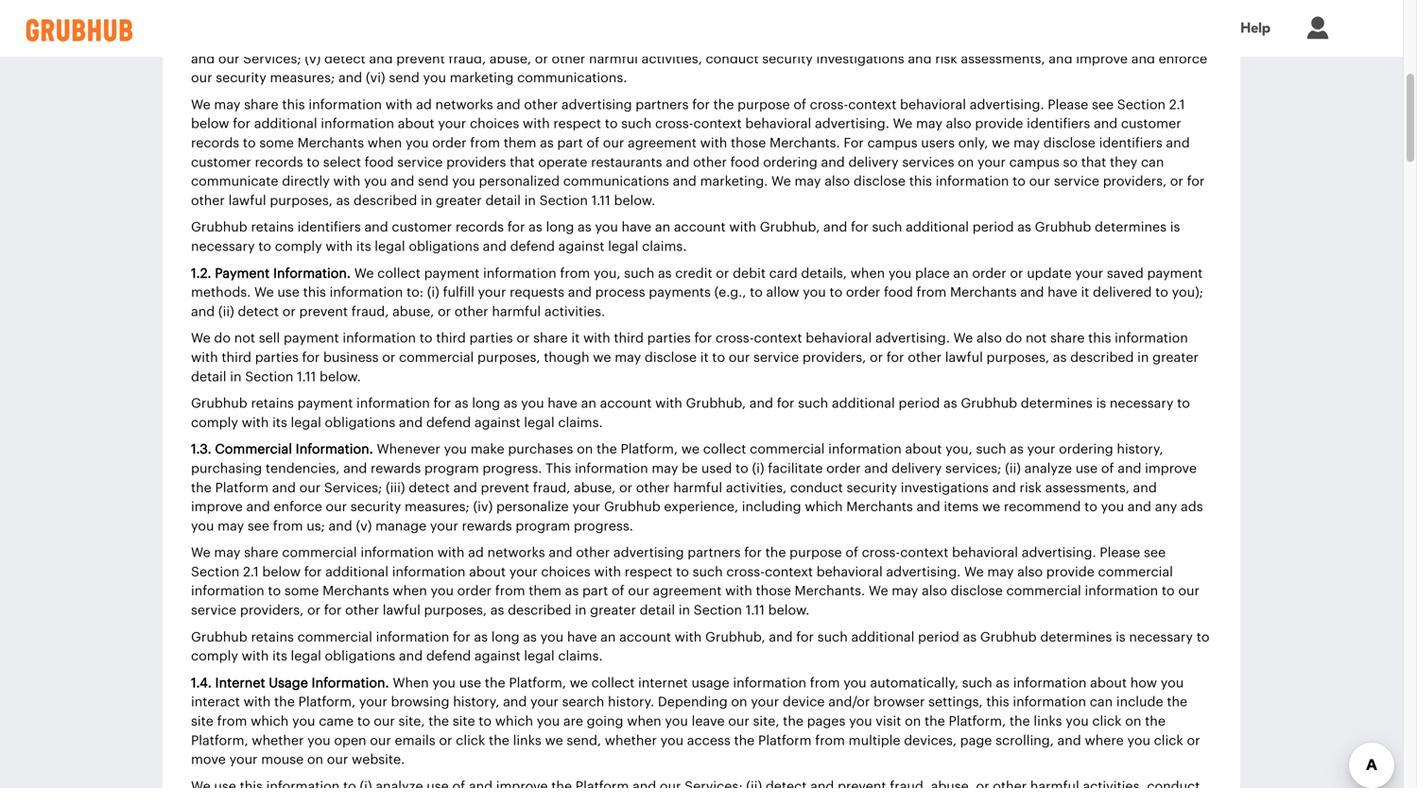 Task type: vqa. For each thing, say whether or not it's contained in the screenshot.
middle harmful
yes



Task type: locate. For each thing, give the bounding box(es) containing it.
which
[[805, 501, 843, 514], [251, 715, 289, 728], [495, 715, 533, 728]]

2 vertical spatial fraud,
[[533, 481, 570, 495]]

any
[[507, 33, 530, 46], [1155, 501, 1177, 514]]

0 vertical spatial agreement
[[628, 137, 697, 150]]

information. up came
[[312, 677, 389, 690]]

click down include
[[1154, 734, 1183, 748]]

grubhub image
[[19, 19, 140, 42]]

commercial inside 'we do not sell payment information to third parties or share it with third parties for cross-context behavioral advertising. we also do not share this information with third parties for business or commercial purposes, though we may disclose it to our service providers, or for other lawful purposes, as described in greater detail in section 1.11 below.'
[[399, 351, 474, 364]]

issues,
[[603, 33, 645, 46]]

1 horizontal spatial please
[[1100, 547, 1140, 560]]

additional inside "grubhub retains payment information for as long as you have an account with grubhub, and for such additional period as grubhub determines is necessary to comply with its legal obligations and defend against legal claims."
[[832, 397, 895, 410]]

advertising down experience,
[[613, 547, 684, 560]]

when
[[393, 677, 429, 690]]

please for identifiers
[[1048, 98, 1088, 111]]

well
[[413, 33, 438, 46]]

grubhub
[[191, 221, 247, 234], [1035, 221, 1091, 234], [191, 397, 247, 410], [961, 397, 1017, 410], [604, 501, 660, 514], [191, 631, 247, 644], [980, 631, 1037, 644]]

website.
[[352, 754, 405, 767]]

ad for you
[[416, 98, 432, 111]]

parties down sell
[[255, 351, 299, 364]]

1 do from the left
[[214, 332, 231, 345]]

2 horizontal spatial see
[[1144, 547, 1166, 560]]

1 vertical spatial directly
[[282, 175, 330, 188]]

directly inside we may use this information to: (i) create and manage your account; (ii) facilitate order and delivery services; (iii) communicate with you directly about the services, including your orders, as well as answer any questions, issues, or concerns you or other users may have; (iv) analyze use of and improve the platform and our services; (v) detect and prevent fraud, abuse, or other harmful activities, conduct security investigations and risk assessments, and improve and enforce our security measures; and (vi) send you marketing communications.
[[1056, 14, 1103, 27]]

including inside 'whenever you make purchases on the platform, we collect commercial information about you, such as your ordering history, purchasing tendencies, and rewards program progress. this information may be used to (i) facilitate order and delivery services; (ii) analyze use of and improve the platform and our services; (iii) detect and prevent fraud, abuse, or other harmful activities, conduct security investigations and risk assessments, and improve and enforce our security measures; (iv) personalize your grubhub experience, including which merchants and items we recommend to you and any ads you may see from us; and (v) manage your rewards program progress.'
[[742, 501, 801, 514]]

2 not from the left
[[1026, 332, 1047, 345]]

(i) left fulfill
[[427, 286, 439, 299]]

provide for information
[[1046, 566, 1095, 579]]

merchants inside we may share commercial information with ad networks and other advertising partners for the purpose of cross-context behavioral advertising. please see section 2.1 below for additional information about your choices with respect to such cross-context behavioral advertising. we may also provide commercial information to some merchants when you order from them as part of our agreement with those merchants. we may also disclose commercial information to our service providers, or for other lawful purposes, as described in greater detail in section 1.11 below.
[[322, 585, 389, 598]]

1 horizontal spatial activities,
[[726, 481, 787, 495]]

greater down providers
[[436, 194, 482, 207]]

the inside we may share this information with ad networks and other advertising partners for the purpose of cross-context behavioral advertising. please see section 2.1 below for additional information about your choices with respect to such cross-context behavioral advertising. we may also provide identifiers and customer records to some merchants when you order from them as part of our agreement with those merchants. for campus users only, we may disclose identifiers and customer records to select food service providers that operate restaurants and other food ordering and delivery services on your campus so that they can communicate directly with you and send you personalized communications and marketing. we may also disclose this information to our service providers, or for other lawful purposes, as described in greater detail in section 1.11 below.
[[713, 98, 734, 111]]

with
[[998, 14, 1025, 27], [385, 98, 413, 111], [523, 117, 550, 131], [700, 137, 727, 150], [333, 175, 360, 188], [729, 221, 756, 234], [326, 240, 353, 253], [583, 332, 610, 345], [191, 351, 218, 364], [655, 397, 682, 410], [242, 416, 269, 430], [437, 547, 465, 560], [594, 566, 621, 579], [725, 585, 752, 598], [675, 631, 702, 644], [242, 650, 269, 663], [244, 696, 271, 709]]

delivered
[[1093, 286, 1152, 299]]

(i)
[[394, 14, 406, 27], [427, 286, 439, 299], [752, 462, 764, 475]]

0 horizontal spatial identifiers
[[297, 221, 361, 234]]

abuse, inside the 'we collect payment information from you, such as credit or debit card details, when you place an order or update your saved payment methods. we use this information to: (i) fulfill your requests and process payments (e.g., to allow you to order food from merchants and have it delivered to you); and (ii) detect or prevent fraud, abuse, or other harmful activities.'
[[392, 305, 434, 318]]

purpose inside we may share commercial information with ad networks and other advertising partners for the purpose of cross-context behavioral advertising. please see section 2.1 below for additional information about your choices with respect to such cross-context behavioral advertising. we may also provide commercial information to some merchants when you order from them as part of our agreement with those merchants. we may also disclose commercial information to our service providers, or for other lawful purposes, as described in greater detail in section 1.11 below.
[[789, 547, 842, 560]]

defend up make
[[426, 416, 471, 430]]

1 vertical spatial agreement
[[653, 585, 722, 598]]

0 vertical spatial claims.
[[642, 240, 687, 253]]

can inside we may share this information with ad networks and other advertising partners for the purpose of cross-context behavioral advertising. please see section 2.1 below for additional information about your choices with respect to such cross-context behavioral advertising. we may also provide identifiers and customer records to some merchants when you order from them as part of our agreement with those merchants. for campus users only, we may disclose identifiers and customer records to select food service providers that operate restaurants and other food ordering and delivery services on your campus so that they can communicate directly with you and send you personalized communications and marketing. we may also disclose this information to our service providers, or for other lawful purposes, as described in greater detail in section 1.11 below.
[[1141, 156, 1164, 169]]

comply inside "grubhub retains payment information for as long as you have an account with grubhub, and for such additional period as grubhub determines is necessary to comply with its legal obligations and defend against legal claims."
[[191, 416, 238, 430]]

we
[[992, 137, 1010, 150], [593, 351, 611, 364], [681, 443, 700, 456], [982, 501, 1000, 514], [570, 677, 588, 690], [545, 734, 563, 748]]

delivery
[[771, 14, 821, 27], [848, 156, 899, 169], [892, 462, 942, 475]]

3 retains from the top
[[251, 631, 294, 644]]

1 retains from the top
[[251, 221, 294, 234]]

respect for our
[[625, 566, 673, 579]]

fraud, up business
[[351, 305, 389, 318]]

other inside 'we do not sell payment information to third parties or share it with third parties for cross-context behavioral advertising. we also do not share this information with third parties for business or commercial purposes, though we may disclose it to our service providers, or for other lawful purposes, as described in greater detail in section 1.11 below.'
[[908, 351, 942, 364]]

we up be
[[681, 443, 700, 456]]

additional inside grubhub retains commercial information for as long as you have an account with grubhub, and for such additional period as grubhub determines is necessary to comply with its legal obligations and defend against legal claims.
[[851, 631, 914, 644]]

2 horizontal spatial is
[[1170, 221, 1180, 234]]

obligations for payment
[[325, 416, 395, 430]]

partners down experience,
[[688, 547, 741, 560]]

1 horizontal spatial progress.
[[574, 520, 633, 533]]

merchants
[[297, 137, 364, 150], [950, 286, 1017, 299], [846, 501, 913, 514], [322, 585, 389, 598]]

defend
[[510, 240, 555, 253], [426, 416, 471, 430], [426, 650, 471, 663]]

of inside 'whenever you make purchases on the platform, we collect commercial information about you, such as your ordering history, purchasing tendencies, and rewards program progress. this information may be used to (i) facilitate order and delivery services; (ii) analyze use of and improve the platform and our services; (iii) detect and prevent fraud, abuse, or other harmful activities, conduct security investigations and risk assessments, and improve and enforce our security measures; (iv) personalize your grubhub experience, including which merchants and items we recommend to you and any ads you may see from us; and (v) manage your rewards program progress.'
[[1101, 462, 1114, 475]]

collect
[[377, 267, 421, 280], [703, 443, 746, 456], [591, 677, 635, 690]]

with inside we may use this information to: (i) create and manage your account; (ii) facilitate order and delivery services; (iii) communicate with you directly about the services, including your orders, as well as answer any questions, issues, or concerns you or other users may have; (iv) analyze use of and improve the platform and our services; (v) detect and prevent fraud, abuse, or other harmful activities, conduct security investigations and risk assessments, and improve and enforce our security measures; and (vi) send you marketing communications.
[[998, 14, 1025, 27]]

manage inside we may use this information to: (i) create and manage your account; (ii) facilitate order and delivery services; (iii) communicate with you directly about the services, including your orders, as well as answer any questions, issues, or concerns you or other users may have; (iv) analyze use of and improve the platform and our services; (v) detect and prevent fraud, abuse, or other harmful activities, conduct security investigations and risk assessments, and improve and enforce our security measures; and (vi) send you marketing communications.
[[481, 14, 532, 27]]

0 vertical spatial retains
[[251, 221, 294, 234]]

0 horizontal spatial below
[[191, 117, 229, 131]]

2 site, from the left
[[753, 715, 779, 728]]

this inside "when you use the platform, we collect internet usage information from you automatically, such as information about how you interact with the platform, your browsing history, and your search history. depending on your device and/or browser settings, this information can include the site from which you came to our site, the site to which you are going when you leave our site, the pages you visit on the platform, the links you click on the platform, whether you open our emails or click the links we send, whether you access the platform from multiple devices, page scrolling, and where you click or move your mouse on our website."
[[986, 696, 1009, 709]]

communicate up have;
[[907, 14, 995, 27]]

an right place
[[953, 267, 969, 280]]

2 vertical spatial (i)
[[752, 462, 764, 475]]

described inside we may share this information with ad networks and other advertising partners for the purpose of cross-context behavioral advertising. please see section 2.1 below for additional information about your choices with respect to such cross-context behavioral advertising. we may also provide identifiers and customer records to some merchants when you order from them as part of our agreement with those merchants. for campus users only, we may disclose identifiers and customer records to select food service providers that operate restaurants and other food ordering and delivery services on your campus so that they can communicate directly with you and send you personalized communications and marketing. we may also disclose this information to our service providers, or for other lawful purposes, as described in greater detail in section 1.11 below.
[[353, 194, 417, 207]]

harmful
[[589, 52, 638, 66], [492, 305, 541, 318], [673, 481, 722, 495]]

we may share this information with ad networks and other advertising partners for the purpose of cross-context behavioral advertising. please see section 2.1 below for additional information about your choices with respect to such cross-context behavioral advertising. we may also provide identifiers and customer records to some merchants when you order from them as part of our agreement with those merchants. for campus users only, we may disclose identifiers and customer records to select food service providers that operate restaurants and other food ordering and delivery services on your campus so that they can communicate directly with you and send you personalized communications and marketing. we may also disclose this information to our service providers, or for other lawful purposes, as described in greater detail in section 1.11 below.
[[191, 98, 1205, 207]]

as inside 'whenever you make purchases on the platform, we collect commercial information about you, such as your ordering history, purchasing tendencies, and rewards program progress. this information may be used to (i) facilitate order and delivery services; (ii) analyze use of and improve the platform and our services; (iii) detect and prevent fraud, abuse, or other harmful activities, conduct security investigations and risk assessments, and improve and enforce our security measures; (iv) personalize your grubhub experience, including which merchants and items we recommend to you and any ads you may see from us; and (v) manage your rewards program progress.'
[[1010, 443, 1024, 456]]

identifiers up the they
[[1099, 137, 1162, 150]]

some
[[259, 137, 294, 150], [284, 585, 319, 598]]

purposes, down select
[[270, 194, 333, 207]]

1 vertical spatial customer
[[191, 156, 251, 169]]

see for information
[[1144, 547, 1166, 560]]

(ii) up the recommend
[[1005, 462, 1021, 475]]

0 vertical spatial partners
[[636, 98, 689, 111]]

such inside 'whenever you make purchases on the platform, we collect commercial information about you, such as your ordering history, purchasing tendencies, and rewards program progress. this information may be used to (i) facilitate order and delivery services; (ii) analyze use of and improve the platform and our services; (iii) detect and prevent fraud, abuse, or other harmful activities, conduct security investigations and risk assessments, and improve and enforce our security measures; (iv) personalize your grubhub experience, including which merchants and items we recommend to you and any ads you may see from us; and (v) manage your rewards program progress.'
[[976, 443, 1006, 456]]

do
[[214, 332, 231, 345], [1005, 332, 1022, 345]]

1 horizontal spatial whether
[[605, 734, 657, 748]]

1 vertical spatial (iii)
[[386, 481, 405, 495]]

0 vertical spatial is
[[1170, 221, 1180, 234]]

claims. up search
[[558, 650, 603, 663]]

facilitate inside we may use this information to: (i) create and manage your account; (ii) facilitate order and delivery services; (iii) communicate with you directly about the services, including your orders, as well as answer any questions, issues, or concerns you or other users may have; (iv) analyze use of and improve the platform and our services; (v) detect and prevent fraud, abuse, or other harmful activities, conduct security investigations and risk assessments, and improve and enforce our security measures; and (vi) send you marketing communications.
[[647, 14, 702, 27]]

greater inside we may share commercial information with ad networks and other advertising partners for the purpose of cross-context behavioral advertising. please see section 2.1 below for additional information about your choices with respect to such cross-context behavioral advertising. we may also provide commercial information to some merchants when you order from them as part of our agreement with those merchants. we may also disclose commercial information to our service providers, or for other lawful purposes, as described in greater detail in section 1.11 below.
[[590, 604, 636, 617]]

identifiers up so
[[1027, 117, 1090, 131]]

1.11 inside we may share this information with ad networks and other advertising partners for the purpose of cross-context behavioral advertising. please see section 2.1 below for additional information about your choices with respect to such cross-context behavioral advertising. we may also provide identifiers and customer records to some merchants when you order from them as part of our agreement with those merchants. for campus users only, we may disclose identifiers and customer records to select food service providers that operate restaurants and other food ordering and delivery services on your campus so that they can communicate directly with you and send you personalized communications and marketing. we may also disclose this information to our service providers, or for other lawful purposes, as described in greater detail in section 1.11 below.
[[591, 194, 610, 207]]

account down 'we do not sell payment information to third parties or share it with third parties for cross-context behavioral advertising. we also do not share this information with third parties for business or commercial purposes, though we may disclose it to our service providers, or for other lawful purposes, as described in greater detail in section 1.11 below.'
[[600, 397, 652, 410]]

prevent down well
[[396, 52, 445, 66]]

0 horizontal spatial history,
[[453, 696, 499, 709]]

0 horizontal spatial risk
[[935, 52, 957, 66]]

harmful up experience,
[[673, 481, 722, 495]]

you
[[1029, 14, 1052, 27], [728, 33, 751, 46], [423, 71, 446, 85], [406, 137, 429, 150], [364, 175, 387, 188], [452, 175, 475, 188], [595, 221, 618, 234], [888, 267, 912, 280], [803, 286, 826, 299], [521, 397, 544, 410], [444, 443, 467, 456], [1101, 501, 1124, 514], [191, 520, 214, 533], [431, 585, 454, 598], [540, 631, 564, 644], [432, 677, 456, 690], [843, 677, 867, 690], [1161, 677, 1184, 690], [292, 715, 315, 728], [537, 715, 560, 728], [665, 715, 688, 728], [849, 715, 872, 728], [1066, 715, 1089, 728], [307, 734, 331, 748], [660, 734, 684, 748], [1127, 734, 1150, 748]]

facilitate up concerns
[[647, 14, 702, 27]]

provide
[[975, 117, 1023, 131], [1046, 566, 1095, 579]]

0 horizontal spatial not
[[234, 332, 255, 345]]

we may share commercial information with ad networks and other advertising partners for the purpose of cross-context behavioral advertising. please see section 2.1 below for additional information about your choices with respect to such cross-context behavioral advertising. we may also provide commercial information to some merchants when you order from them as part of our agreement with those merchants. we may also disclose commercial information to our service providers, or for other lawful purposes, as described in greater detail in section 1.11 below.
[[191, 547, 1200, 617]]

delivery inside 'whenever you make purchases on the platform, we collect commercial information about you, such as your ordering history, purchasing tendencies, and rewards program progress. this information may be used to (i) facilitate order and delivery services; (ii) analyze use of and improve the platform and our services; (iii) detect and prevent fraud, abuse, or other harmful activities, conduct security investigations and risk assessments, and improve and enforce our security measures; (iv) personalize your grubhub experience, including which merchants and items we recommend to you and any ads you may see from us; and (v) manage your rewards program progress.'
[[892, 462, 942, 475]]

to:
[[373, 14, 390, 27], [406, 286, 424, 299]]

0 vertical spatial see
[[1092, 98, 1114, 111]]

is for grubhub retains payment information for as long as you have an account with grubhub, and for such additional period as grubhub determines is necessary to comply with its legal obligations and defend against legal claims.
[[1096, 397, 1106, 410]]

harmful down issues, on the top left of page
[[589, 52, 638, 66]]

long inside grubhub retains commercial information for as long as you have an account with grubhub, and for such additional period as grubhub determines is necessary to comply with its legal obligations and defend against legal claims.
[[491, 631, 520, 644]]

rewards
[[371, 462, 421, 475], [462, 520, 512, 533]]

information.
[[273, 267, 351, 280], [296, 443, 373, 456], [312, 677, 389, 690]]

can right the they
[[1141, 156, 1164, 169]]

them up the personalized
[[504, 137, 536, 150]]

such inside grubhub retains identifiers and customer records for as long as you have an account with grubhub, and for such additional period as grubhub determines is necessary to comply with its legal obligations and defend against legal claims.
[[872, 221, 902, 234]]

parties
[[469, 332, 513, 345], [647, 332, 691, 345], [255, 351, 299, 364]]

select
[[323, 156, 361, 169]]

1 vertical spatial determines
[[1021, 397, 1093, 410]]

choices down personalize on the left
[[541, 566, 590, 579]]

payments
[[649, 286, 711, 299]]

advertising
[[561, 98, 632, 111], [613, 547, 684, 560]]

ad inside we may share this information with ad networks and other advertising partners for the purpose of cross-context behavioral advertising. please see section 2.1 below for additional information about your choices with respect to such cross-context behavioral advertising. we may also provide identifiers and customer records to some merchants when you order from them as part of our agreement with those merchants. for campus users only, we may disclose identifiers and customer records to select food service providers that operate restaurants and other food ordering and delivery services on your campus so that they can communicate directly with you and send you personalized communications and marketing. we may also disclose this information to our service providers, or for other lawful purposes, as described in greater detail in section 1.11 below.
[[416, 98, 432, 111]]

1 vertical spatial provide
[[1046, 566, 1095, 579]]

please for commercial
[[1100, 547, 1140, 560]]

partners for our
[[636, 98, 689, 111]]

determines for grubhub retains payment information for as long as you have an account with grubhub, and for such additional period as grubhub determines is necessary to comply with its legal obligations and defend against legal claims.
[[1021, 397, 1093, 410]]

ad for from
[[468, 547, 484, 560]]

site
[[191, 715, 214, 728], [453, 715, 475, 728]]

1 vertical spatial described
[[1070, 351, 1134, 364]]

your down personalize on the left
[[509, 566, 538, 579]]

0 horizontal spatial (ii)
[[218, 305, 234, 318]]

some inside we may share this information with ad networks and other advertising partners for the purpose of cross-context behavioral advertising. please see section 2.1 below for additional information about your choices with respect to such cross-context behavioral advertising. we may also provide identifiers and customer records to some merchants when you order from them as part of our agreement with those merchants. for campus users only, we may disclose identifiers and customer records to select food service providers that operate restaurants and other food ordering and delivery services on your campus so that they can communicate directly with you and send you personalized communications and marketing. we may also disclose this information to our service providers, or for other lawful purposes, as described in greater detail in section 1.11 below.
[[259, 137, 294, 150]]

choices up providers
[[470, 117, 519, 131]]

those up marketing. at top
[[731, 137, 766, 150]]

debit
[[733, 267, 766, 280]]

lawful up payment
[[228, 194, 266, 207]]

agreement up "restaurants"
[[628, 137, 697, 150]]

1 vertical spatial information.
[[296, 443, 373, 456]]

platform, up move
[[191, 734, 248, 748]]

send inside we may use this information to: (i) create and manage your account; (ii) facilitate order and delivery services; (iii) communicate with you directly about the services, including your orders, as well as answer any questions, issues, or concerns you or other users may have; (iv) analyze use of and improve the platform and our services; (v) detect and prevent fraud, abuse, or other harmful activities, conduct security investigations and risk assessments, and improve and enforce our security measures; and (vi) send you marketing communications.
[[389, 71, 420, 85]]

choices
[[470, 117, 519, 131], [541, 566, 590, 579]]

send down providers
[[418, 175, 449, 188]]

behavioral
[[900, 98, 966, 111], [745, 117, 811, 131], [806, 332, 872, 345], [952, 547, 1018, 560], [816, 566, 883, 579]]

0 horizontal spatial facilitate
[[647, 14, 702, 27]]

1 horizontal spatial (i)
[[427, 286, 439, 299]]

which inside 'whenever you make purchases on the platform, we collect commercial information about you, such as your ordering history, purchasing tendencies, and rewards program progress. this information may be used to (i) facilitate order and delivery services; (ii) analyze use of and improve the platform and our services; (iii) detect and prevent fraud, abuse, or other harmful activities, conduct security investigations and risk assessments, and improve and enforce our security measures; (iv) personalize your grubhub experience, including which merchants and items we recommend to you and any ads you may see from us; and (v) manage your rewards program progress.'
[[805, 501, 843, 514]]

1 vertical spatial history,
[[453, 696, 499, 709]]

as inside the 'we collect payment information from you, such as credit or debit card details, when you place an order or update your saved payment methods. we use this information to: (i) fulfill your requests and process payments (e.g., to allow you to order food from merchants and have it delivered to you); and (ii) detect or prevent fraud, abuse, or other harmful activities.'
[[658, 267, 672, 280]]

on inside we may share this information with ad networks and other advertising partners for the purpose of cross-context behavioral advertising. please see section 2.1 below for additional information about your choices with respect to such cross-context behavioral advertising. we may also provide identifiers and customer records to some merchants when you order from them as part of our agreement with those merchants. for campus users only, we may disclose identifiers and customer records to select food service providers that operate restaurants and other food ordering and delivery services on your campus so that they can communicate directly with you and send you personalized communications and marketing. we may also disclose this information to our service providers, or for other lawful purposes, as described in greater detail in section 1.11 below.
[[958, 156, 974, 169]]

make
[[471, 443, 504, 456]]

commercial inside grubhub retains commercial information for as long as you have an account with grubhub, and for such additional period as grubhub determines is necessary to comply with its legal obligations and defend against legal claims.
[[297, 631, 372, 644]]

so
[[1063, 156, 1078, 169]]

platform down device
[[758, 734, 812, 748]]

(iv) left personalize on the left
[[473, 501, 493, 514]]

providers, down the they
[[1103, 175, 1167, 188]]

detail inside we may share this information with ad networks and other advertising partners for the purpose of cross-context behavioral advertising. please see section 2.1 below for additional information about your choices with respect to such cross-context behavioral advertising. we may also provide identifiers and customer records to some merchants when you order from them as part of our agreement with those merchants. for campus users only, we may disclose identifiers and customer records to select food service providers that operate restaurants and other food ordering and delivery services on your campus so that they can communicate directly with you and send you personalized communications and marketing. we may also disclose this information to our service providers, or for other lawful purposes, as described in greater detail in section 1.11 below.
[[485, 194, 521, 207]]

2 horizontal spatial providers,
[[1103, 175, 1167, 188]]

share inside we may share this information with ad networks and other advertising partners for the purpose of cross-context behavioral advertising. please see section 2.1 below for additional information about your choices with respect to such cross-context behavioral advertising. we may also provide identifiers and customer records to some merchants when you order from them as part of our agreement with those merchants. for campus users only, we may disclose identifiers and customer records to select food service providers that operate restaurants and other food ordering and delivery services on your campus so that they can communicate directly with you and send you personalized communications and marketing. we may also disclose this information to our service providers, or for other lawful purposes, as described in greater detail in section 1.11 below.
[[244, 98, 279, 111]]

information. for 1.3. commercial information.
[[296, 443, 373, 456]]

have down communications
[[622, 221, 651, 234]]

for
[[844, 137, 864, 150]]

1 horizontal spatial site,
[[753, 715, 779, 728]]

2 horizontal spatial described
[[1070, 351, 1134, 364]]

1 horizontal spatial including
[[742, 501, 801, 514]]

move
[[191, 754, 226, 767]]

retains inside "grubhub retains payment information for as long as you have an account with grubhub, and for such additional period as grubhub determines is necessary to comply with its legal obligations and defend against legal claims."
[[251, 397, 294, 410]]

retains for commercial
[[251, 631, 294, 644]]

0 horizontal spatial to:
[[373, 14, 390, 27]]

such inside we may share commercial information with ad networks and other advertising partners for the purpose of cross-context behavioral advertising. please see section 2.1 below for additional information about your choices with respect to such cross-context behavioral advertising. we may also provide commercial information to some merchants when you order from them as part of our agreement with those merchants. we may also disclose commercial information to our service providers, or for other lawful purposes, as described in greater detail in section 1.11 below.
[[693, 566, 723, 579]]

and
[[453, 14, 477, 27], [744, 14, 767, 27], [1030, 33, 1054, 46], [191, 52, 215, 66], [369, 52, 393, 66], [908, 52, 932, 66], [1049, 52, 1072, 66], [1131, 52, 1155, 66], [338, 71, 362, 85], [497, 98, 520, 111], [1094, 117, 1118, 131], [1166, 137, 1190, 150], [666, 156, 690, 169], [821, 156, 845, 169], [391, 175, 414, 188], [673, 175, 697, 188], [364, 221, 388, 234], [823, 221, 847, 234], [483, 240, 507, 253], [568, 286, 592, 299], [1020, 286, 1044, 299], [191, 305, 215, 318], [749, 397, 773, 410], [399, 416, 423, 430], [343, 462, 367, 475], [864, 462, 888, 475], [1118, 462, 1141, 475], [272, 481, 296, 495], [453, 481, 477, 495], [992, 481, 1016, 495], [1133, 481, 1157, 495], [246, 501, 270, 514], [916, 501, 940, 514], [1128, 501, 1151, 514], [329, 520, 352, 533], [549, 547, 572, 560], [769, 631, 793, 644], [399, 650, 423, 663], [503, 696, 527, 709], [1057, 734, 1081, 748]]

services; up items
[[945, 462, 1002, 475]]

0 vertical spatial grubhub,
[[760, 221, 820, 234]]

whether up mouse
[[252, 734, 304, 748]]

see for and
[[1092, 98, 1114, 111]]

share inside we may share commercial information with ad networks and other advertising partners for the purpose of cross-context behavioral advertising. please see section 2.1 below for additional information about your choices with respect to such cross-context behavioral advertising. we may also provide commercial information to some merchants when you order from them as part of our agreement with those merchants. we may also disclose commercial information to our service providers, or for other lawful purposes, as described in greater detail in section 1.11 below.
[[244, 547, 279, 560]]

2 horizontal spatial fraud,
[[533, 481, 570, 495]]

payment up the you);
[[1147, 267, 1203, 280]]

with inside "when you use the platform, we collect internet usage information from you automatically, such as information about how you interact with the platform, your browsing history, and your search history. depending on your device and/or browser settings, this information can include the site from which you came to our site, the site to which you are going when you leave our site, the pages you visit on the platform, the links you click on the platform, whether you open our emails or click the links we send, whether you access the platform from multiple devices, page scrolling, and where you click or move your mouse on our website."
[[244, 696, 271, 709]]

order inside 'whenever you make purchases on the platform, we collect commercial information about you, such as your ordering history, purchasing tendencies, and rewards program progress. this information may be used to (i) facilitate order and delivery services; (ii) analyze use of and improve the platform and our services; (iii) detect and prevent fraud, abuse, or other harmful activities, conduct security investigations and risk assessments, and improve and enforce our security measures; (iv) personalize your grubhub experience, including which merchants and items we recommend to you and any ads you may see from us; and (v) manage your rewards program progress.'
[[826, 462, 861, 475]]

(i) inside the 'we collect payment information from you, such as credit or debit card details, when you place an order or update your saved payment methods. we use this information to: (i) fulfill your requests and process payments (e.g., to allow you to order food from merchants and have it delivered to you); and (ii) detect or prevent fraud, abuse, or other harmful activities.'
[[427, 286, 439, 299]]

campus left so
[[1009, 156, 1059, 169]]

its inside "grubhub retains payment information for as long as you have an account with grubhub, and for such additional period as grubhub determines is necessary to comply with its legal obligations and defend against legal claims."
[[272, 416, 287, 430]]

1 horizontal spatial communicate
[[907, 14, 995, 27]]

fraud,
[[448, 52, 486, 66], [351, 305, 389, 318], [533, 481, 570, 495]]

0 horizontal spatial lawful
[[228, 194, 266, 207]]

enforce
[[1159, 52, 1207, 66], [274, 501, 322, 514]]

identifiers
[[1027, 117, 1090, 131], [1099, 137, 1162, 150], [297, 221, 361, 234]]

2.1 inside we may share this information with ad networks and other advertising partners for the purpose of cross-context behavioral advertising. please see section 2.1 below for additional information about your choices with respect to such cross-context behavioral advertising. we may also provide identifiers and customer records to some merchants when you order from them as part of our agreement with those merchants. for campus users only, we may disclose identifiers and customer records to select food service providers that operate restaurants and other food ordering and delivery services on your campus so that they can communicate directly with you and send you personalized communications and marketing. we may also disclose this information to our service providers, or for other lawful purposes, as described in greater detail in section 1.11 below.
[[1169, 98, 1185, 111]]

purpose for merchants.
[[789, 547, 842, 560]]

purposes, down update
[[986, 351, 1049, 364]]

section
[[1117, 98, 1166, 111], [539, 194, 588, 207], [245, 370, 293, 384], [191, 566, 239, 579], [694, 604, 742, 617]]

behavioral for commercial
[[952, 547, 1018, 560]]

1 horizontal spatial services;
[[945, 462, 1002, 475]]

1 horizontal spatial analyze
[[1024, 462, 1072, 475]]

0 vertical spatial (i)
[[394, 14, 406, 27]]

respect for part
[[553, 117, 601, 131]]

claims. for commercial
[[558, 650, 603, 663]]

2 horizontal spatial lawful
[[945, 351, 983, 364]]

account up the internet
[[619, 631, 671, 644]]

credit
[[675, 267, 712, 280]]

(i) inside 'whenever you make purchases on the platform, we collect commercial information about you, such as your ordering history, purchasing tendencies, and rewards program progress. this information may be used to (i) facilitate order and delivery services; (ii) analyze use of and improve the platform and our services; (iii) detect and prevent fraud, abuse, or other harmful activities, conduct security investigations and risk assessments, and improve and enforce our security measures; (iv) personalize your grubhub experience, including which merchants and items we recommend to you and any ads you may see from us; and (v) manage your rewards program progress.'
[[752, 462, 764, 475]]

grubhub, for commercial
[[705, 631, 765, 644]]

greater down the you);
[[1152, 351, 1199, 364]]

1 vertical spatial greater
[[1152, 351, 1199, 364]]

history,
[[1117, 443, 1163, 456], [453, 696, 499, 709]]

0 vertical spatial (v)
[[305, 52, 321, 66]]

period inside grubhub retains identifiers and customer records for as long as you have an account with grubhub, and for such additional period as grubhub determines is necessary to comply with its legal obligations and defend against legal claims.
[[972, 221, 1014, 234]]

2 horizontal spatial 1.11
[[746, 604, 765, 617]]

obligations for commercial
[[325, 650, 395, 663]]

1 vertical spatial identifiers
[[1099, 137, 1162, 150]]

0 vertical spatial any
[[507, 33, 530, 46]]

behavioral for providers,
[[806, 332, 872, 345]]

respect down experience,
[[625, 566, 673, 579]]

(ii) down methods.
[[218, 305, 234, 318]]

campus right for in the top of the page
[[867, 137, 918, 150]]

them down personalize on the left
[[529, 585, 561, 598]]

payment up fulfill
[[424, 267, 480, 280]]

analyze
[[937, 33, 984, 46], [1024, 462, 1072, 475]]

0 vertical spatial including
[[252, 33, 312, 46]]

long inside grubhub retains identifiers and customer records for as long as you have an account with grubhub, and for such additional period as grubhub determines is necessary to comply with its legal obligations and defend against legal claims.
[[546, 221, 574, 234]]

from
[[470, 137, 500, 150], [560, 267, 590, 280], [917, 286, 947, 299], [273, 520, 303, 533], [495, 585, 525, 598], [810, 677, 840, 690], [217, 715, 247, 728], [815, 734, 845, 748]]

choices for from
[[470, 117, 519, 131]]

disclose up "grubhub retains payment information for as long as you have an account with grubhub, and for such additional period as grubhub determines is necessary to comply with its legal obligations and defend against legal claims."
[[645, 351, 697, 364]]

enforce inside we may use this information to: (i) create and manage your account; (ii) facilitate order and delivery services; (iii) communicate with you directly about the services, including your orders, as well as answer any questions, issues, or concerns you or other users may have; (iv) analyze use of and improve the platform and our services; (v) detect and prevent fraud, abuse, or other harmful activities, conduct security investigations and risk assessments, and improve and enforce our security measures; and (vi) send you marketing communications.
[[1159, 52, 1207, 66]]

1 vertical spatial retains
[[251, 397, 294, 410]]

2 retains from the top
[[251, 397, 294, 410]]

came
[[319, 715, 354, 728]]

facilitate
[[647, 14, 702, 27], [768, 462, 823, 475]]

advertising. for providers,
[[875, 332, 950, 345]]

0 vertical spatial progress.
[[482, 462, 542, 475]]

we inside 'we do not sell payment information to third parties or share it with third parties for cross-context behavioral advertising. we also do not share this information with third parties for business or commercial purposes, though we may disclose it to our service providers, or for other lawful purposes, as described in greater detail in section 1.11 below.'
[[593, 351, 611, 364]]

lawful up when at the left of page
[[383, 604, 420, 617]]

0 vertical spatial harmful
[[589, 52, 638, 66]]

your inside we may share commercial information with ad networks and other advertising partners for the purpose of cross-context behavioral advertising. please see section 2.1 below for additional information about your choices with respect to such cross-context behavioral advertising. we may also provide commercial information to some merchants when you order from them as part of our agreement with those merchants. we may also disclose commercial information to our service providers, or for other lawful purposes, as described in greater detail in section 1.11 below.
[[509, 566, 538, 579]]

0 vertical spatial measures;
[[270, 71, 335, 85]]

site, up emails
[[398, 715, 425, 728]]

its up 1.3. commercial information. at the bottom left of page
[[272, 416, 287, 430]]

networks for them
[[487, 547, 545, 560]]

any left ads
[[1155, 501, 1177, 514]]

detect inside the 'we collect payment information from you, such as credit or debit card details, when you place an order or update your saved payment methods. we use this information to: (i) fulfill your requests and process payments (e.g., to allow you to order food from merchants and have it delivered to you); and (ii) detect or prevent fraud, abuse, or other harmful activities.'
[[238, 305, 279, 318]]

0 vertical spatial information.
[[273, 267, 351, 280]]

communicate inside we may use this information to: (i) create and manage your account; (ii) facilitate order and delivery services; (iii) communicate with you directly about the services, including your orders, as well as answer any questions, issues, or concerns you or other users may have; (iv) analyze use of and improve the platform and our services; (v) detect and prevent fraud, abuse, or other harmful activities, conduct security investigations and risk assessments, and improve and enforce our security measures; and (vi) send you marketing communications.
[[907, 14, 995, 27]]

defend inside "grubhub retains payment information for as long as you have an account with grubhub, and for such additional period as grubhub determines is necessary to comply with its legal obligations and defend against legal claims."
[[426, 416, 471, 430]]

provide down the recommend
[[1046, 566, 1095, 579]]

facilitate inside 'whenever you make purchases on the platform, we collect commercial information about you, such as your ordering history, purchasing tendencies, and rewards program progress. this information may be used to (i) facilitate order and delivery services; (ii) analyze use of and improve the platform and our services; (iii) detect and prevent fraud, abuse, or other harmful activities, conduct security investigations and risk assessments, and improve and enforce our security measures; (iv) personalize your grubhub experience, including which merchants and items we recommend to you and any ads you may see from us; and (v) manage your rewards program progress.'
[[768, 462, 823, 475]]

is for grubhub retains commercial information for as long as you have an account with grubhub, and for such additional period as grubhub determines is necessary to comply with its legal obligations and defend against legal claims.
[[1116, 631, 1126, 644]]

providers
[[446, 156, 506, 169]]

progress.
[[482, 462, 542, 475], [574, 520, 633, 533]]

1 horizontal spatial manage
[[481, 14, 532, 27]]

leave
[[692, 715, 725, 728]]

0 horizontal spatial 1.11
[[297, 370, 316, 384]]

for
[[692, 98, 710, 111], [233, 117, 251, 131], [1187, 175, 1205, 188], [507, 221, 525, 234], [851, 221, 868, 234], [694, 332, 712, 345], [302, 351, 320, 364], [886, 351, 904, 364], [433, 397, 451, 410], [777, 397, 794, 410], [744, 547, 762, 560], [304, 566, 322, 579], [324, 604, 342, 617], [453, 631, 470, 644], [796, 631, 814, 644]]

marketing
[[450, 71, 514, 85]]

(iii) up have;
[[884, 14, 904, 27]]

site, right leave
[[753, 715, 779, 728]]

below inside we may share commercial information with ad networks and other advertising partners for the purpose of cross-context behavioral advertising. please see section 2.1 below for additional information about your choices with respect to such cross-context behavioral advertising. we may also provide commercial information to some merchants when you order from them as part of our agreement with those merchants. we may also disclose commercial information to our service providers, or for other lawful purposes, as described in greater detail in section 1.11 below.
[[262, 566, 301, 579]]

1 vertical spatial below
[[262, 566, 301, 579]]

share down services,
[[244, 98, 279, 111]]

platform inside 'whenever you make purchases on the platform, we collect commercial information about you, such as your ordering history, purchasing tendencies, and rewards program progress. this information may be used to (i) facilitate order and delivery services; (ii) analyze use of and improve the platform and our services; (iii) detect and prevent fraud, abuse, or other harmful activities, conduct security investigations and risk assessments, and improve and enforce our security measures; (iv) personalize your grubhub experience, including which merchants and items we recommend to you and any ads you may see from us; and (v) manage your rewards program progress.'
[[215, 481, 268, 495]]

have inside grubhub retains identifiers and customer records for as long as you have an account with grubhub, and for such additional period as grubhub determines is necessary to comply with its legal obligations and defend against legal claims.
[[622, 221, 651, 234]]

your right move
[[229, 754, 258, 767]]

(iii) down the whenever at the left of the page
[[386, 481, 405, 495]]

described inside we may share commercial information with ad networks and other advertising partners for the purpose of cross-context behavioral advertising. please see section 2.1 below for additional information about your choices with respect to such cross-context behavioral advertising. we may also provide commercial information to some merchants when you order from them as part of our agreement with those merchants. we may also disclose commercial information to our service providers, or for other lawful purposes, as described in greater detail in section 1.11 below.
[[508, 604, 571, 617]]

1 horizontal spatial history,
[[1117, 443, 1163, 456]]

1 horizontal spatial can
[[1141, 156, 1164, 169]]

2 vertical spatial collect
[[591, 677, 635, 690]]

comply for payment
[[191, 416, 238, 430]]

ad
[[416, 98, 432, 111], [468, 547, 484, 560]]

lawful down place
[[945, 351, 983, 364]]

to: left fulfill
[[406, 286, 424, 299]]

0 vertical spatial them
[[504, 137, 536, 150]]

0 horizontal spatial choices
[[470, 117, 519, 131]]

1.11
[[591, 194, 610, 207], [297, 370, 316, 384], [746, 604, 765, 617]]

2 vertical spatial delivery
[[892, 462, 942, 475]]

2 vertical spatial its
[[272, 650, 287, 663]]

measures; down the whenever at the left of the page
[[405, 501, 470, 514]]

security
[[762, 52, 813, 66], [216, 71, 266, 85], [847, 481, 897, 495], [351, 501, 401, 514]]

our inside 'we do not sell payment information to third parties or share it with third parties for cross-context behavioral advertising. we also do not share this information with third parties for business or commercial purposes, though we may disclose it to our service providers, or for other lawful purposes, as described in greater detail in section 1.11 below.'
[[729, 351, 750, 364]]

including right experience,
[[742, 501, 801, 514]]

your down only,
[[977, 156, 1006, 169]]

purpose inside we may share this information with ad networks and other advertising partners for the purpose of cross-context behavioral advertising. please see section 2.1 below for additional information about your choices with respect to such cross-context behavioral advertising. we may also provide identifiers and customer records to some merchants when you order from them as part of our agreement with those merchants. for campus users only, we may disclose identifiers and customer records to select food service providers that operate restaurants and other food ordering and delivery services on your campus so that they can communicate directly with you and send you personalized communications and marketing. we may also disclose this information to our service providers, or for other lawful purposes, as described in greater detail in section 1.11 below.
[[737, 98, 790, 111]]

service up '1.4.'
[[191, 604, 236, 617]]

that up the personalized
[[510, 156, 535, 169]]

0 vertical spatial (ii)
[[628, 14, 644, 27]]

share down purchasing
[[244, 547, 279, 560]]

can
[[1141, 156, 1164, 169], [1090, 696, 1113, 709]]

choices inside we may share this information with ad networks and other advertising partners for the purpose of cross-context behavioral advertising. please see section 2.1 below for additional information about your choices with respect to such cross-context behavioral advertising. we may also provide identifiers and customer records to some merchants when you order from them as part of our agreement with those merchants. for campus users only, we may disclose identifiers and customer records to select food service providers that operate restaurants and other food ordering and delivery services on your campus so that they can communicate directly with you and send you personalized communications and marketing. we may also disclose this information to our service providers, or for other lawful purposes, as described in greater detail in section 1.11 below.
[[470, 117, 519, 131]]

service down allow
[[753, 351, 799, 364]]

can up 'where'
[[1090, 696, 1113, 709]]

prevent up business
[[299, 305, 348, 318]]

that right so
[[1081, 156, 1106, 169]]

partners for with
[[688, 547, 741, 560]]

0 horizontal spatial providers,
[[240, 604, 304, 617]]

payment down business
[[297, 397, 353, 410]]

grubhub, inside "grubhub retains payment information for as long as you have an account with grubhub, and for such additional period as grubhub determines is necessary to comply with its legal obligations and defend against legal claims."
[[686, 397, 746, 410]]

claims.
[[642, 240, 687, 253], [558, 416, 603, 430], [558, 650, 603, 663]]

1 horizontal spatial prevent
[[396, 52, 445, 66]]

it left delivered
[[1081, 286, 1089, 299]]

them
[[504, 137, 536, 150], [529, 585, 561, 598]]

services; down services,
[[243, 52, 301, 66]]

abuse, inside we may use this information to: (i) create and manage your account; (ii) facilitate order and delivery services; (iii) communicate with you directly about the services, including your orders, as well as answer any questions, issues, or concerns you or other users may have; (iv) analyze use of and improve the platform and our services; (v) detect and prevent fraud, abuse, or other harmful activities, conduct security investigations and risk assessments, and improve and enforce our security measures; and (vi) send you marketing communications.
[[489, 52, 531, 66]]

2 that from the left
[[1081, 156, 1106, 169]]

below for some
[[262, 566, 301, 579]]

0 horizontal spatial campus
[[867, 137, 918, 150]]

0 vertical spatial part
[[557, 137, 583, 150]]

account inside grubhub retains commercial information for as long as you have an account with grubhub, and for such additional period as grubhub determines is necessary to comply with its legal obligations and defend against legal claims.
[[619, 631, 671, 644]]

0 horizontal spatial communicate
[[191, 175, 278, 188]]

your
[[535, 14, 563, 27], [315, 33, 344, 46], [438, 117, 466, 131], [977, 156, 1006, 169], [1075, 267, 1103, 280], [478, 286, 506, 299], [1027, 443, 1055, 456], [572, 501, 601, 514], [430, 520, 458, 533], [509, 566, 538, 579], [359, 696, 387, 709], [530, 696, 559, 709], [751, 696, 779, 709], [229, 754, 258, 767]]

cross- for below.
[[716, 332, 754, 345]]

long inside "grubhub retains payment information for as long as you have an account with grubhub, and for such additional period as grubhub determines is necessary to comply with its legal obligations and defend against legal claims."
[[472, 397, 500, 410]]

please inside we may share this information with ad networks and other advertising partners for the purpose of cross-context behavioral advertising. please see section 2.1 below for additional information about your choices with respect to such cross-context behavioral advertising. we may also provide identifiers and customer records to some merchants when you order from them as part of our agreement with those merchants. for campus users only, we may disclose identifiers and customer records to select food service providers that operate restaurants and other food ordering and delivery services on your campus so that they can communicate directly with you and send you personalized communications and marketing. we may also disclose this information to our service providers, or for other lawful purposes, as described in greater detail in section 1.11 below.
[[1048, 98, 1088, 111]]

advertising for of
[[561, 98, 632, 111]]

1 vertical spatial manage
[[375, 520, 426, 533]]

as
[[395, 33, 409, 46], [441, 33, 455, 46], [540, 137, 554, 150], [336, 194, 350, 207], [529, 221, 542, 234], [578, 221, 591, 234], [1017, 221, 1031, 234], [658, 267, 672, 280], [1053, 351, 1067, 364], [455, 397, 468, 410], [504, 397, 517, 410], [943, 397, 957, 410], [1010, 443, 1024, 456], [565, 585, 579, 598], [490, 604, 504, 617], [474, 631, 488, 644], [523, 631, 537, 644], [963, 631, 977, 644], [996, 677, 1010, 690]]

0 vertical spatial ad
[[416, 98, 432, 111]]

advertising down 'communications.'
[[561, 98, 632, 111]]

that
[[510, 156, 535, 169], [1081, 156, 1106, 169]]

claims. up purchases
[[558, 416, 603, 430]]

other inside 'whenever you make purchases on the platform, we collect commercial information about you, such as your ordering history, purchasing tendencies, and rewards program progress. this information may be used to (i) facilitate order and delivery services; (ii) analyze use of and improve the platform and our services; (iii) detect and prevent fraud, abuse, or other harmful activities, conduct security investigations and risk assessments, and improve and enforce our security measures; (iv) personalize your grubhub experience, including which merchants and items we recommend to you and any ads you may see from us; and (v) manage your rewards program progress.'
[[636, 481, 670, 495]]

1 horizontal spatial (iv)
[[914, 33, 933, 46]]

2 vertical spatial detail
[[640, 604, 675, 617]]

those inside we may share this information with ad networks and other advertising partners for the purpose of cross-context behavioral advertising. please see section 2.1 below for additional information about your choices with respect to such cross-context behavioral advertising. we may also provide identifiers and customer records to some merchants when you order from them as part of our agreement with those merchants. for campus users only, we may disclose identifiers and customer records to select food service providers that operate restaurants and other food ordering and delivery services on your campus so that they can communicate directly with you and send you personalized communications and marketing. we may also disclose this information to our service providers, or for other lawful purposes, as described in greater detail in section 1.11 below.
[[731, 137, 766, 150]]

an
[[655, 221, 670, 234], [953, 267, 969, 280], [581, 397, 596, 410], [600, 631, 616, 644]]

investigations
[[816, 52, 904, 66], [901, 481, 989, 495]]

grubhub, for payment
[[686, 397, 746, 410]]

0 horizontal spatial it
[[571, 332, 580, 345]]

comply up 1.2. payment information.
[[275, 240, 322, 253]]

providers,
[[1103, 175, 1167, 188], [802, 351, 866, 364], [240, 604, 304, 617]]

networks for order
[[435, 98, 493, 111]]

grubhub, inside grubhub retains commercial information for as long as you have an account with grubhub, and for such additional period as grubhub determines is necessary to comply with its legal obligations and defend against legal claims.
[[705, 631, 765, 644]]

2 horizontal spatial third
[[614, 332, 644, 345]]

0 vertical spatial (iii)
[[884, 14, 904, 27]]

0 vertical spatial services;
[[825, 14, 881, 27]]

ordering inside we may share this information with ad networks and other advertising partners for the purpose of cross-context behavioral advertising. please see section 2.1 below for additional information about your choices with respect to such cross-context behavioral advertising. we may also provide identifiers and customer records to some merchants when you order from them as part of our agreement with those merchants. for campus users only, we may disclose identifiers and customer records to select food service providers that operate restaurants and other food ordering and delivery services on your campus so that they can communicate directly with you and send you personalized communications and marketing. we may also disclose this information to our service providers, or for other lawful purposes, as described in greater detail in section 1.11 below.
[[763, 156, 818, 169]]

an up the "history."
[[600, 631, 616, 644]]

we do not sell payment information to third parties or share it with third parties for cross-context behavioral advertising. we also do not share this information with third parties for business or commercial purposes, though we may disclose it to our service providers, or for other lawful purposes, as described in greater detail in section 1.11 below.
[[191, 332, 1199, 384]]

1 vertical spatial some
[[284, 585, 319, 598]]

1 vertical spatial ordering
[[1059, 443, 1113, 456]]

such inside the 'we collect payment information from you, such as credit or debit card details, when you place an order or update your saved payment methods. we use this information to: (i) fulfill your requests and process payments (e.g., to allow you to order food from merchants and have it delivered to you); and (ii) detect or prevent fraud, abuse, or other harmful activities.'
[[624, 267, 654, 280]]

whenever you make purchases on the platform, we collect commercial information about you, such as your ordering history, purchasing tendencies, and rewards program progress. this information may be used to (i) facilitate order and delivery services; (ii) analyze use of and improve the platform and our services; (iii) detect and prevent fraud, abuse, or other harmful activities, conduct security investigations and risk assessments, and improve and enforce our security measures; (iv) personalize your grubhub experience, including which merchants and items we recommend to you and any ads you may see from us; and (v) manage your rewards program progress.
[[191, 443, 1203, 533]]

purposes, up when at the left of page
[[424, 604, 487, 617]]

2 vertical spatial providers,
[[240, 604, 304, 617]]

(iv) inside we may use this information to: (i) create and manage your account; (ii) facilitate order and delivery services; (iii) communicate with you directly about the services, including your orders, as well as answer any questions, issues, or concerns you or other users may have; (iv) analyze use of and improve the platform and our services; (v) detect and prevent fraud, abuse, or other harmful activities, conduct security investigations and risk assessments, and improve and enforce our security measures; and (vi) send you marketing communications.
[[914, 33, 933, 46]]

against
[[558, 240, 604, 253], [474, 416, 520, 430], [474, 650, 520, 663]]

1.11 inside 'we do not sell payment information to third parties or share it with third parties for cross-context behavioral advertising. we also do not share this information with third parties for business or commercial purposes, though we may disclose it to our service providers, or for other lawful purposes, as described in greater detail in section 1.11 below.'
[[297, 370, 316, 384]]

determines for grubhub retains commercial information for as long as you have an account with grubhub, and for such additional period as grubhub determines is necessary to comply with its legal obligations and defend against legal claims.
[[1040, 631, 1112, 644]]

1 vertical spatial facilitate
[[768, 462, 823, 475]]

third down methods.
[[222, 351, 251, 364]]

retains
[[251, 221, 294, 234], [251, 397, 294, 410], [251, 631, 294, 644]]

we inside we may use this information to: (i) create and manage your account; (ii) facilitate order and delivery services; (iii) communicate with you directly about the services, including your orders, as well as answer any questions, issues, or concerns you or other users may have; (iv) analyze use of and improve the platform and our services; (v) detect and prevent fraud, abuse, or other harmful activities, conduct security investigations and risk assessments, and improve and enforce our security measures; and (vi) send you marketing communications.
[[191, 14, 211, 27]]

identifiers inside grubhub retains identifiers and customer records for as long as you have an account with grubhub, and for such additional period as grubhub determines is necessary to comply with its legal obligations and defend against legal claims.
[[297, 221, 361, 234]]

its up usage on the bottom left
[[272, 650, 287, 663]]

links
[[1034, 715, 1062, 728], [513, 734, 541, 748]]

obligations up when at the left of page
[[325, 650, 395, 663]]

help link
[[1221, 7, 1289, 49]]

retains for identifiers
[[251, 221, 294, 234]]

information. up tendencies,
[[296, 443, 373, 456]]

services; up have;
[[825, 14, 881, 27]]

1 horizontal spatial facilitate
[[768, 462, 823, 475]]

advertising for agreement
[[613, 547, 684, 560]]

0 horizontal spatial prevent
[[299, 305, 348, 318]]

fraud, down answer
[[448, 52, 486, 66]]

0 horizontal spatial platform
[[215, 481, 268, 495]]

determines
[[1095, 221, 1167, 234], [1021, 397, 1093, 410], [1040, 631, 1112, 644]]

defend inside grubhub retains identifiers and customer records for as long as you have an account with grubhub, and for such additional period as grubhub determines is necessary to comply with its legal obligations and defend against legal claims.
[[510, 240, 555, 253]]

1 site, from the left
[[398, 715, 425, 728]]

marketing.
[[700, 175, 768, 188]]

2 vertical spatial abuse,
[[574, 481, 616, 495]]

1 horizontal spatial which
[[495, 715, 533, 728]]

defend up requests
[[510, 240, 555, 253]]

respect inside we may share this information with ad networks and other advertising partners for the purpose of cross-context behavioral advertising. please see section 2.1 below for additional information about your choices with respect to such cross-context behavioral advertising. we may also provide identifiers and customer records to some merchants when you order from them as part of our agreement with those merchants. for campus users only, we may disclose identifiers and customer records to select food service providers that operate restaurants and other food ordering and delivery services on your campus so that they can communicate directly with you and send you personalized communications and marketing. we may also disclose this information to our service providers, or for other lawful purposes, as described in greater detail in section 1.11 below.
[[553, 117, 601, 131]]

platform, up search
[[509, 677, 566, 690]]

prevent inside 'whenever you make purchases on the platform, we collect commercial information about you, such as your ordering history, purchasing tendencies, and rewards program progress. this information may be used to (i) facilitate order and delivery services; (ii) analyze use of and improve the platform and our services; (iii) detect and prevent fraud, abuse, or other harmful activities, conduct security investigations and risk assessments, and improve and enforce our security measures; (iv) personalize your grubhub experience, including which merchants and items we recommend to you and any ads you may see from us; and (v) manage your rewards program progress.'
[[481, 481, 529, 495]]

below for records
[[191, 117, 229, 131]]

1 vertical spatial long
[[472, 397, 500, 410]]

1 vertical spatial collect
[[703, 443, 746, 456]]

you);
[[1172, 286, 1203, 299]]

1.11 up grubhub retains commercial information for as long as you have an account with grubhub, and for such additional period as grubhub determines is necessary to comply with its legal obligations and defend against legal claims.
[[746, 604, 765, 617]]

measures; inside 'whenever you make purchases on the platform, we collect commercial information about you, such as your ordering history, purchasing tendencies, and rewards program progress. this information may be used to (i) facilitate order and delivery services; (ii) analyze use of and improve the platform and our services; (iii) detect and prevent fraud, abuse, or other harmful activities, conduct security investigations and risk assessments, and improve and enforce our security measures; (iv) personalize your grubhub experience, including which merchants and items we recommend to you and any ads you may see from us; and (v) manage your rewards program progress.'
[[405, 501, 470, 514]]

your up open
[[359, 696, 387, 709]]

0 horizontal spatial links
[[513, 734, 541, 748]]

defend for commercial
[[426, 650, 471, 663]]

commercial inside 'whenever you make purchases on the platform, we collect commercial information about you, such as your ordering history, purchasing tendencies, and rewards program progress. this information may be used to (i) facilitate order and delivery services; (ii) analyze use of and improve the platform and our services; (iii) detect and prevent fraud, abuse, or other harmful activities, conduct security investigations and risk assessments, and improve and enforce our security measures; (iv) personalize your grubhub experience, including which merchants and items we recommend to you and any ads you may see from us; and (v) manage your rewards program progress.'
[[750, 443, 825, 456]]

communicate
[[907, 14, 995, 27], [191, 175, 278, 188]]

2.1 for to
[[243, 566, 259, 579]]

provide for only,
[[975, 117, 1023, 131]]

necessary for grubhub retains commercial information for as long as you have an account with grubhub, and for such additional period as grubhub determines is necessary to comply with its legal obligations and defend against legal claims.
[[1129, 631, 1193, 644]]

on right purchases
[[577, 443, 593, 456]]

0 vertical spatial customer
[[1121, 117, 1181, 131]]

abuse,
[[489, 52, 531, 66], [392, 305, 434, 318], [574, 481, 616, 495]]

1 horizontal spatial food
[[730, 156, 760, 169]]

place
[[915, 267, 950, 280]]

obligations inside grubhub retains commercial information for as long as you have an account with grubhub, and for such additional period as grubhub determines is necessary to comply with its legal obligations and defend against legal claims.
[[325, 650, 395, 663]]



Task type: describe. For each thing, give the bounding box(es) containing it.
greater inside 'we do not sell payment information to third parties or share it with third parties for cross-context behavioral advertising. we also do not share this information with third parties for business or commercial purposes, though we may disclose it to our service providers, or for other lawful purposes, as described in greater detail in section 1.11 below.'
[[1152, 351, 1199, 364]]

prevent inside the 'we collect payment information from you, such as credit or debit card details, when you place an order or update your saved payment methods. we use this information to: (i) fulfill your requests and process payments (e.g., to allow you to order food from merchants and have it delivered to you); and (ii) detect or prevent fraud, abuse, or other harmful activities.'
[[299, 305, 348, 318]]

we collect payment information from you, such as credit or debit card details, when you place an order or update your saved payment methods. we use this information to: (i) fulfill your requests and process payments (e.g., to allow you to order food from merchants and have it delivered to you); and (ii) detect or prevent fraud, abuse, or other harmful activities.
[[191, 267, 1203, 318]]

service down so
[[1054, 175, 1099, 188]]

0 horizontal spatial which
[[251, 715, 289, 728]]

1 horizontal spatial it
[[700, 351, 709, 364]]

pages
[[807, 715, 845, 728]]

scrolling,
[[996, 734, 1054, 748]]

disclose inside we may share commercial information with ad networks and other advertising partners for the purpose of cross-context behavioral advertising. please see section 2.1 below for additional information about your choices with respect to such cross-context behavioral advertising. we may also provide commercial information to some merchants when you order from them as part of our agreement with those merchants. we may also disclose commercial information to our service providers, or for other lawful purposes, as described in greater detail in section 1.11 below.
[[951, 585, 1003, 598]]

1 horizontal spatial third
[[436, 332, 466, 345]]

1 horizontal spatial identifiers
[[1027, 117, 1090, 131]]

we inside we may share this information with ad networks and other advertising partners for the purpose of cross-context behavioral advertising. please see section 2.1 below for additional information about your choices with respect to such cross-context behavioral advertising. we may also provide identifiers and customer records to some merchants when you order from them as part of our agreement with those merchants. for campus users only, we may disclose identifiers and customer records to select food service providers that operate restaurants and other food ordering and delivery services on your campus so that they can communicate directly with you and send you personalized communications and marketing. we may also disclose this information to our service providers, or for other lawful purposes, as described in greater detail in section 1.11 below.
[[992, 137, 1010, 150]]

be
[[682, 462, 698, 475]]

browsing
[[391, 696, 450, 709]]

0 horizontal spatial records
[[191, 137, 239, 150]]

ordering inside 'whenever you make purchases on the platform, we collect commercial information about you, such as your ordering history, purchasing tendencies, and rewards program progress. this information may be used to (i) facilitate order and delivery services; (ii) analyze use of and improve the platform and our services; (iii) detect and prevent fraud, abuse, or other harmful activities, conduct security investigations and risk assessments, and improve and enforce our security measures; (iv) personalize your grubhub experience, including which merchants and items we recommend to you and any ads you may see from us; and (v) manage your rewards program progress.'
[[1059, 443, 1113, 456]]

mouse
[[261, 754, 304, 767]]

1.2. payment information.
[[191, 267, 351, 280]]

on down browser at right bottom
[[905, 715, 921, 728]]

1 horizontal spatial parties
[[469, 332, 513, 345]]

such inside grubhub retains commercial information for as long as you have an account with grubhub, and for such additional period as grubhub determines is necessary to comply with its legal obligations and defend against legal claims.
[[817, 631, 848, 644]]

your up providers
[[438, 117, 466, 131]]

on right mouse
[[307, 754, 323, 767]]

to inside grubhub retains commercial information for as long as you have an account with grubhub, and for such additional period as grubhub determines is necessary to comply with its legal obligations and defend against legal claims.
[[1196, 631, 1209, 644]]

answer
[[459, 33, 504, 46]]

visit
[[876, 715, 901, 728]]

is inside grubhub retains identifiers and customer records for as long as you have an account with grubhub, and for such additional period as grubhub determines is necessary to comply with its legal obligations and defend against legal claims.
[[1170, 221, 1180, 234]]

risk inside 'whenever you make purchases on the platform, we collect commercial information about you, such as your ordering history, purchasing tendencies, and rewards program progress. this information may be used to (i) facilitate order and delivery services; (ii) analyze use of and improve the platform and our services; (iii) detect and prevent fraud, abuse, or other harmful activities, conduct security investigations and risk assessments, and improve and enforce our security measures; (iv) personalize your grubhub experience, including which merchants and items we recommend to you and any ads you may see from us; and (v) manage your rewards program progress.'
[[1020, 481, 1042, 495]]

services
[[902, 156, 954, 169]]

long for commercial
[[491, 631, 520, 644]]

defend for payment
[[426, 416, 471, 430]]

your left device
[[751, 696, 779, 709]]

from up device
[[810, 677, 840, 690]]

business
[[323, 351, 379, 364]]

1.4.
[[191, 677, 212, 690]]

services; inside 'whenever you make purchases on the platform, we collect commercial information about you, such as your ordering history, purchasing tendencies, and rewards program progress. this information may be used to (i) facilitate order and delivery services; (ii) analyze use of and improve the platform and our services; (iii) detect and prevent fraud, abuse, or other harmful activities, conduct security investigations and risk assessments, and improve and enforce our security measures; (iv) personalize your grubhub experience, including which merchants and items we recommend to you and any ads you may see from us; and (v) manage your rewards program progress.'
[[324, 481, 382, 495]]

below. inside 'we do not sell payment information to third parties or share it with third parties for cross-context behavioral advertising. we also do not share this information with third parties for business or commercial purposes, though we may disclose it to our service providers, or for other lawful purposes, as described in greater detail in section 1.11 below.'
[[320, 370, 361, 384]]

emails
[[395, 734, 436, 748]]

grubhub inside 'whenever you make purchases on the platform, we collect commercial information about you, such as your ordering history, purchasing tendencies, and rewards program progress. this information may be used to (i) facilitate order and delivery services; (ii) analyze use of and improve the platform and our services; (iii) detect and prevent fraud, abuse, or other harmful activities, conduct security investigations and risk assessments, and improve and enforce our security measures; (iv) personalize your grubhub experience, including which merchants and items we recommend to you and any ads you may see from us; and (v) manage your rewards program progress.'
[[604, 501, 660, 514]]

are
[[563, 715, 583, 728]]

assessments, inside 'whenever you make purchases on the platform, we collect commercial information about you, such as your ordering history, purchasing tendencies, and rewards program progress. this information may be used to (i) facilitate order and delivery services; (ii) analyze use of and improve the platform and our services; (iii) detect and prevent fraud, abuse, or other harmful activities, conduct security investigations and risk assessments, and improve and enforce our security measures; (iv) personalize your grubhub experience, including which merchants and items we recommend to you and any ads you may see from us; and (v) manage your rewards program progress.'
[[1045, 481, 1130, 495]]

of inside we may use this information to: (i) create and manage your account; (ii) facilitate order and delivery services; (iii) communicate with you directly about the services, including your orders, as well as answer any questions, issues, or concerns you or other users may have; (iv) analyze use of and improve the platform and our services; (v) detect and prevent fraud, abuse, or other harmful activities, conduct security investigations and risk assessments, and improve and enforce our security measures; and (vi) send you marketing communications.
[[1013, 33, 1026, 46]]

them inside we may share commercial information with ad networks and other advertising partners for the purpose of cross-context behavioral advertising. please see section 2.1 below for additional information about your choices with respect to such cross-context behavioral advertising. we may also provide commercial information to some merchants when you order from them as part of our agreement with those merchants. we may also disclose commercial information to our service providers, or for other lawful purposes, as described in greater detail in section 1.11 below.
[[529, 585, 561, 598]]

send,
[[567, 734, 601, 748]]

page
[[960, 734, 992, 748]]

ads
[[1181, 501, 1203, 514]]

you inside we may share commercial information with ad networks and other advertising partners for the purpose of cross-context behavioral advertising. please see section 2.1 below for additional information about your choices with respect to such cross-context behavioral advertising. we may also provide commercial information to some merchants when you order from them as part of our agreement with those merchants. we may also disclose commercial information to our service providers, or for other lawful purposes, as described in greater detail in section 1.11 below.
[[431, 585, 454, 598]]

may inside 'we do not sell payment information to third parties or share it with third parties for cross-context behavioral advertising. we also do not share this information with third parties for business or commercial purposes, though we may disclose it to our service providers, or for other lawful purposes, as described in greater detail in section 1.11 below.'
[[615, 351, 641, 364]]

we right items
[[982, 501, 1000, 514]]

service inside 'we do not sell payment information to third parties or share it with third parties for cross-context behavioral advertising. we also do not share this information with third parties for business or commercial purposes, though we may disclose it to our service providers, or for other lawful purposes, as described in greater detail in section 1.11 below.'
[[753, 351, 799, 364]]

2 horizontal spatial customer
[[1121, 117, 1181, 131]]

2 do from the left
[[1005, 332, 1022, 345]]

any inside 'whenever you make purchases on the platform, we collect commercial information about you, such as your ordering history, purchasing tendencies, and rewards program progress. this information may be used to (i) facilitate order and delivery services; (ii) analyze use of and improve the platform and our services; (iii) detect and prevent fraud, abuse, or other harmful activities, conduct security investigations and risk assessments, and improve and enforce our security measures; (iv) personalize your grubhub experience, including which merchants and items we recommend to you and any ads you may see from us; and (v) manage your rewards program progress.'
[[1155, 501, 1177, 514]]

purchasing
[[191, 462, 262, 475]]

context for identifiers
[[848, 98, 896, 111]]

against for commercial
[[474, 650, 520, 663]]

to: inside the 'we collect payment information from you, such as credit or debit card details, when you place an order or update your saved payment methods. we use this information to: (i) fulfill your requests and process payments (e.g., to allow you to order food from merchants and have it delivered to you); and (ii) detect or prevent fraud, abuse, or other harmful activities.'
[[406, 286, 424, 299]]

purposes, left though
[[477, 351, 540, 364]]

additional inside we may share commercial information with ad networks and other advertising partners for the purpose of cross-context behavioral advertising. please see section 2.1 below for additional information about your choices with respect to such cross-context behavioral advertising. we may also provide commercial information to some merchants when you order from them as part of our agreement with those merchants. we may also disclose commercial information to our service providers, or for other lawful purposes, as described in greater detail in section 1.11 below.
[[325, 566, 389, 579]]

commercial
[[215, 443, 292, 456]]

part inside we may share this information with ad networks and other advertising partners for the purpose of cross-context behavioral advertising. please see section 2.1 below for additional information about your choices with respect to such cross-context behavioral advertising. we may also provide identifiers and customer records to some merchants when you order from them as part of our agreement with those merchants. for campus users only, we may disclose identifiers and customer records to select food service providers that operate restaurants and other food ordering and delivery services on your campus so that they can communicate directly with you and send you personalized communications and marketing. we may also disclose this information to our service providers, or for other lawful purposes, as described in greater detail in section 1.11 below.
[[557, 137, 583, 150]]

we up search
[[570, 677, 588, 690]]

they
[[1110, 156, 1137, 169]]

1 site from the left
[[191, 715, 214, 728]]

include
[[1116, 696, 1163, 709]]

operate
[[538, 156, 587, 169]]

on down include
[[1125, 715, 1141, 728]]

purchases
[[508, 443, 573, 456]]

or inside we may share this information with ad networks and other advertising partners for the purpose of cross-context behavioral advertising. please see section 2.1 below for additional information about your choices with respect to such cross-context behavioral advertising. we may also provide identifiers and customer records to some merchants when you order from them as part of our agreement with those merchants. for campus users only, we may disclose identifiers and customer records to select food service providers that operate restaurants and other food ordering and delivery services on your campus so that they can communicate directly with you and send you personalized communications and marketing. we may also disclose this information to our service providers, or for other lawful purposes, as described in greater detail in section 1.11 below.
[[1170, 175, 1183, 188]]

1.4. internet usage information.
[[191, 677, 389, 690]]

and/or
[[828, 696, 870, 709]]

lawful inside 'we do not sell payment information to third parties or share it with third parties for cross-context behavioral advertising. we also do not share this information with third parties for business or commercial purposes, though we may disclose it to our service providers, or for other lawful purposes, as described in greater detail in section 1.11 below.'
[[945, 351, 983, 364]]

requests
[[510, 286, 564, 299]]

personalize
[[496, 501, 569, 514]]

your right fulfill
[[478, 286, 506, 299]]

disclose up so
[[1043, 137, 1096, 150]]

its for commercial
[[272, 650, 287, 663]]

cross- for agreement
[[862, 547, 900, 560]]

from down interact
[[217, 715, 247, 728]]

device
[[783, 696, 825, 709]]

section inside 'we do not sell payment information to third parties or share it with third parties for cross-context behavioral advertising. we also do not share this information with third parties for business or commercial purposes, though we may disclose it to our service providers, or for other lawful purposes, as described in greater detail in section 1.11 below.'
[[245, 370, 293, 384]]

some inside we may share commercial information with ad networks and other advertising partners for the purpose of cross-context behavioral advertising. please see section 2.1 below for additional information about your choices with respect to such cross-context behavioral advertising. we may also provide commercial information to some merchants when you order from them as part of our agreement with those merchants. we may also disclose commercial information to our service providers, or for other lawful purposes, as described in greater detail in section 1.11 below.
[[284, 585, 319, 598]]

account;
[[567, 14, 624, 27]]

(ii) inside the 'we collect payment information from you, such as credit or debit card details, when you place an order or update your saved payment methods. we use this information to: (i) fulfill your requests and process payments (e.g., to allow you to order food from merchants and have it delivered to you); and (ii) detect or prevent fraud, abuse, or other harmful activities.'
[[218, 305, 234, 318]]

share down update
[[1050, 332, 1085, 345]]

an inside grubhub retains commercial information for as long as you have an account with grubhub, and for such additional period as grubhub determines is necessary to comply with its legal obligations and defend against legal claims.
[[600, 631, 616, 644]]

1 vertical spatial records
[[255, 156, 303, 169]]

merchants inside we may share this information with ad networks and other advertising partners for the purpose of cross-context behavioral advertising. please see section 2.1 below for additional information about your choices with respect to such cross-context behavioral advertising. we may also provide identifiers and customer records to some merchants when you order from them as part of our agreement with those merchants. for campus users only, we may disclose identifiers and customer records to select food service providers that operate restaurants and other food ordering and delivery services on your campus so that they can communicate directly with you and send you personalized communications and marketing. we may also disclose this information to our service providers, or for other lawful purposes, as described in greater detail in section 1.11 below.
[[297, 137, 364, 150]]

from down the pages
[[815, 734, 845, 748]]

order inside we may share this information with ad networks and other advertising partners for the purpose of cross-context behavioral advertising. please see section 2.1 below for additional information about your choices with respect to such cross-context behavioral advertising. we may also provide identifiers and customer records to some merchants when you order from them as part of our agreement with those merchants. for campus users only, we may disclose identifiers and customer records to select food service providers that operate restaurants and other food ordering and delivery services on your campus so that they can communicate directly with you and send you personalized communications and marketing. we may also disclose this information to our service providers, or for other lawful purposes, as described in greater detail in section 1.11 below.
[[432, 137, 467, 150]]

2 site from the left
[[453, 715, 475, 728]]

prevent inside we may use this information to: (i) create and manage your account; (ii) facilitate order and delivery services; (iii) communicate with you directly about the services, including your orders, as well as answer any questions, issues, or concerns you or other users may have; (iv) analyze use of and improve the platform and our services; (v) detect and prevent fraud, abuse, or other harmful activities, conduct security investigations and risk assessments, and improve and enforce our security measures; and (vi) send you marketing communications.
[[396, 52, 445, 66]]

usage
[[269, 677, 308, 690]]

this
[[546, 462, 571, 475]]

platform, up came
[[298, 696, 356, 709]]

use inside the 'we collect payment information from you, such as credit or debit card details, when you place an order or update your saved payment methods. we use this information to: (i) fulfill your requests and process payments (e.g., to allow you to order food from merchants and have it delivered to you); and (ii) detect or prevent fraud, abuse, or other harmful activities.'
[[277, 286, 300, 299]]

2 horizontal spatial parties
[[647, 332, 691, 345]]

when inside "when you use the platform, we collect internet usage information from you automatically, such as information about how you interact with the platform, your browsing history, and your search history. depending on your device and/or browser settings, this information can include the site from which you came to our site, the site to which you are going when you leave our site, the pages you visit on the platform, the links you click on the platform, whether you open our emails or click the links we send, whether you access the platform from multiple devices, page scrolling, and where you click or move your mouse on our website."
[[627, 715, 661, 728]]

long for payment
[[472, 397, 500, 410]]

on right depending
[[731, 696, 747, 709]]

choices for as
[[541, 566, 590, 579]]

usage
[[691, 677, 729, 690]]

against for payment
[[474, 416, 520, 430]]

grubhub retains commercial information for as long as you have an account with grubhub, and for such additional period as grubhub determines is necessary to comply with its legal obligations and defend against legal claims.
[[191, 631, 1209, 663]]

0 vertical spatial links
[[1034, 715, 1062, 728]]

we may use this information to: (i) create and manage your account; (ii) facilitate order and delivery services; (iii) communicate with you directly about the services, including your orders, as well as answer any questions, issues, or concerns you or other users may have; (iv) analyze use of and improve the platform and our services; (v) detect and prevent fraud, abuse, or other harmful activities, conduct security investigations and risk assessments, and improve and enforce our security measures; and (vi) send you marketing communications.
[[191, 14, 1207, 85]]

from inside we may share this information with ad networks and other advertising partners for the purpose of cross-context behavioral advertising. please see section 2.1 below for additional information about your choices with respect to such cross-context behavioral advertising. we may also provide identifiers and customer records to some merchants when you order from them as part of our agreement with those merchants. for campus users only, we may disclose identifiers and customer records to select food service providers that operate restaurants and other food ordering and delivery services on your campus so that they can communicate directly with you and send you personalized communications and marketing. we may also disclose this information to our service providers, or for other lawful purposes, as described in greater detail in section 1.11 below.
[[470, 137, 500, 150]]

process
[[595, 286, 645, 299]]

period for grubhub retains payment information for as long as you have an account with grubhub, and for such additional period as grubhub determines is necessary to comply with its legal obligations and defend against legal claims.
[[899, 397, 940, 410]]

2 vertical spatial information.
[[312, 677, 389, 690]]

1 horizontal spatial rewards
[[462, 520, 512, 533]]

1 horizontal spatial program
[[516, 520, 570, 533]]

services; inside we may use this information to: (i) create and manage your account; (ii) facilitate order and delivery services; (iii) communicate with you directly about the services, including your orders, as well as answer any questions, issues, or concerns you or other users may have; (iv) analyze use of and improve the platform and our services; (v) detect and prevent fraud, abuse, or other harmful activities, conduct security investigations and risk assessments, and improve and enforce our security measures; and (vi) send you marketing communications.
[[825, 14, 881, 27]]

create
[[410, 14, 450, 27]]

behavioral for identifiers
[[900, 98, 966, 111]]

to: inside we may use this information to: (i) create and manage your account; (ii) facilitate order and delivery services; (iii) communicate with you directly about the services, including your orders, as well as answer any questions, issues, or concerns you or other users may have; (iv) analyze use of and improve the platform and our services; (v) detect and prevent fraud, abuse, or other harmful activities, conduct security investigations and risk assessments, and improve and enforce our security measures; and (vi) send you marketing communications.
[[373, 14, 390, 27]]

information inside we may use this information to: (i) create and manage your account; (ii) facilitate order and delivery services; (iii) communicate with you directly about the services, including your orders, as well as answer any questions, issues, or concerns you or other users may have; (iv) analyze use of and improve the platform and our services; (v) detect and prevent fraud, abuse, or other harmful activities, conduct security investigations and risk assessments, and improve and enforce our security measures; and (vi) send you marketing communications.
[[296, 14, 370, 27]]

search
[[562, 696, 604, 709]]

about inside "when you use the platform, we collect internet usage information from you automatically, such as information about how you interact with the platform, your browsing history, and your search history. depending on your device and/or browser settings, this information can include the site from which you came to our site, the site to which you are going when you leave our site, the pages you visit on the platform, the links you click on the platform, whether you open our emails or click the links we send, whether you access the platform from multiple devices, page scrolling, and where you click or move your mouse on our website."
[[1090, 677, 1127, 690]]

assessments, inside we may use this information to: (i) create and manage your account; (ii) facilitate order and delivery services; (iii) communicate with you directly about the services, including your orders, as well as answer any questions, issues, or concerns you or other users may have; (iv) analyze use of and improve the platform and our services; (v) detect and prevent fraud, abuse, or other harmful activities, conduct security investigations and risk assessments, and improve and enforce our security measures; and (vi) send you marketing communications.
[[961, 52, 1045, 66]]

your up questions,
[[535, 14, 563, 27]]

its for payment
[[272, 416, 287, 430]]

0 horizontal spatial click
[[456, 734, 485, 748]]

service left providers
[[397, 156, 443, 169]]

activities.
[[544, 305, 605, 318]]

going
[[587, 715, 623, 728]]

used
[[701, 462, 732, 475]]

personalized
[[479, 175, 560, 188]]

2 whether from the left
[[605, 734, 657, 748]]

your left "orders,"
[[315, 33, 344, 46]]

where
[[1085, 734, 1124, 748]]

1 that from the left
[[510, 156, 535, 169]]

about inside we may share commercial information with ad networks and other advertising partners for the purpose of cross-context behavioral advertising. please see section 2.1 below for additional information about your choices with respect to such cross-context behavioral advertising. we may also provide commercial information to some merchants when you order from them as part of our agreement with those merchants. we may also disclose commercial information to our service providers, or for other lawful purposes, as described in greater detail in section 1.11 below.
[[469, 566, 506, 579]]

records inside grubhub retains identifiers and customer records for as long as you have an account with grubhub, and for such additional period as grubhub determines is necessary to comply with its legal obligations and defend against legal claims.
[[455, 221, 504, 234]]

0 horizontal spatial progress.
[[482, 462, 542, 475]]

greater inside we may share this information with ad networks and other advertising partners for the purpose of cross-context behavioral advertising. please see section 2.1 below for additional information about your choices with respect to such cross-context behavioral advertising. we may also provide identifiers and customer records to some merchants when you order from them as part of our agreement with those merchants. for campus users only, we may disclose identifiers and customer records to select food service providers that operate restaurants and other food ordering and delivery services on your campus so that they can communicate directly with you and send you personalized communications and marketing. we may also disclose this information to our service providers, or for other lawful purposes, as described in greater detail in section 1.11 below.
[[436, 194, 482, 207]]

it inside the 'we collect payment information from you, such as credit or debit card details, when you place an order or update your saved payment methods. we use this information to: (i) fulfill your requests and process payments (e.g., to allow you to order food from merchants and have it delivered to you); and (ii) detect or prevent fraud, abuse, or other harmful activities.'
[[1081, 286, 1089, 299]]

2 horizontal spatial click
[[1154, 734, 1183, 748]]

only,
[[958, 137, 988, 150]]

open
[[334, 734, 366, 748]]

grubhub retains payment information for as long as you have an account with grubhub, and for such additional period as grubhub determines is necessary to comply with its legal obligations and defend against legal claims.
[[191, 397, 1190, 430]]

collect inside "when you use the platform, we collect internet usage information from you automatically, such as information about how you interact with the platform, your browsing history, and your search history. depending on your device and/or browser settings, this information can include the site from which you came to our site, the site to which you are going when you leave our site, the pages you visit on the platform, the links you click on the platform, whether you open our emails or click the links we send, whether you access the platform from multiple devices, page scrolling, and where you click or move your mouse on our website."
[[591, 677, 635, 690]]

information. for 1.2. payment information.
[[273, 267, 351, 280]]

devices,
[[904, 734, 957, 748]]

including inside we may use this information to: (i) create and manage your account; (ii) facilitate order and delivery services; (iii) communicate with you directly about the services, including your orders, as well as answer any questions, issues, or concerns you or other users may have; (iv) analyze use of and improve the platform and our services; (v) detect and prevent fraud, abuse, or other harmful activities, conduct security investigations and risk assessments, and improve and enforce our security measures; and (vi) send you marketing communications.
[[252, 33, 312, 46]]

account inside grubhub retains identifiers and customer records for as long as you have an account with grubhub, and for such additional period as grubhub determines is necessary to comply with its legal obligations and defend against legal claims.
[[674, 221, 726, 234]]

advertising. for commercial
[[1022, 547, 1096, 560]]

sell
[[259, 332, 280, 345]]

merchants. inside we may share this information with ad networks and other advertising partners for the purpose of cross-context behavioral advertising. please see section 2.1 below for additional information about your choices with respect to such cross-context behavioral advertising. we may also provide identifiers and customer records to some merchants when you order from them as part of our agreement with those merchants. for campus users only, we may disclose identifiers and customer records to select food service providers that operate restaurants and other food ordering and delivery services on your campus so that they can communicate directly with you and send you personalized communications and marketing. we may also disclose this information to our service providers, or for other lawful purposes, as described in greater detail in section 1.11 below.
[[770, 137, 840, 150]]

advertising. for identifiers
[[970, 98, 1044, 111]]

1 horizontal spatial campus
[[1009, 156, 1059, 169]]

internet
[[215, 677, 265, 690]]

1 vertical spatial progress.
[[574, 520, 633, 533]]

determines inside grubhub retains identifiers and customer records for as long as you have an account with grubhub, and for such additional period as grubhub determines is necessary to comply with its legal obligations and defend against legal claims.
[[1095, 221, 1167, 234]]

2.1 for customer
[[1169, 98, 1185, 111]]

necessary for grubhub retains payment information for as long as you have an account with grubhub, and for such additional period as grubhub determines is necessary to comply with its legal obligations and defend against legal claims.
[[1110, 397, 1174, 410]]

restaurants
[[591, 156, 662, 169]]

1 vertical spatial links
[[513, 734, 541, 748]]

have inside the 'we collect payment information from you, such as credit or debit card details, when you place an order or update your saved payment methods. we use this information to: (i) fulfill your requests and process payments (e.g., to allow you to order food from merchants and have it delivered to you); and (ii) detect or prevent fraud, abuse, or other harmful activities.'
[[1048, 286, 1077, 299]]

browser
[[874, 696, 925, 709]]

(vi)
[[366, 71, 385, 85]]

fulfill
[[443, 286, 474, 299]]

communications
[[563, 175, 669, 188]]

concerns
[[666, 33, 725, 46]]

use inside 'whenever you make purchases on the platform, we collect commercial information about you, such as your ordering history, purchasing tendencies, and rewards program progress. this information may be used to (i) facilitate order and delivery services; (ii) analyze use of and improve the platform and our services; (iii) detect and prevent fraud, abuse, or other harmful activities, conduct security investigations and risk assessments, and improve and enforce our security measures; (iv) personalize your grubhub experience, including which merchants and items we recommend to you and any ads you may see from us; and (v) manage your rewards program progress.'
[[1075, 462, 1098, 475]]

your up the recommend
[[1027, 443, 1055, 456]]

from up activities.
[[560, 267, 590, 280]]

access
[[687, 734, 731, 748]]

platform inside we may use this information to: (i) create and manage your account; (ii) facilitate order and delivery services; (iii) communicate with you directly about the services, including your orders, as well as answer any questions, issues, or concerns you or other users may have; (iv) analyze use of and improve the platform and our services; (v) detect and prevent fraud, abuse, or other harmful activities, conduct security investigations and risk assessments, and improve and enforce our security measures; and (vi) send you marketing communications.
[[1137, 33, 1190, 46]]

0 horizontal spatial food
[[365, 156, 394, 169]]

0 horizontal spatial third
[[222, 351, 251, 364]]

fraud, inside we may use this information to: (i) create and manage your account; (ii) facilitate order and delivery services; (iii) communicate with you directly about the services, including your orders, as well as answer any questions, issues, or concerns you or other users may have; (iv) analyze use of and improve the platform and our services; (v) detect and prevent fraud, abuse, or other harmful activities, conduct security investigations and risk assessments, and improve and enforce our security measures; and (vi) send you marketing communications.
[[448, 52, 486, 66]]

1 horizontal spatial click
[[1092, 715, 1122, 728]]

analyze inside 'whenever you make purchases on the platform, we collect commercial information about you, such as your ordering history, purchasing tendencies, and rewards program progress. this information may be used to (i) facilitate order and delivery services; (ii) analyze use of and improve the platform and our services; (iii) detect and prevent fraud, abuse, or other harmful activities, conduct security investigations and risk assessments, and improve and enforce our security measures; (iv) personalize your grubhub experience, including which merchants and items we recommend to you and any ads you may see from us; and (v) manage your rewards program progress.'
[[1024, 462, 1072, 475]]

you, inside the 'we collect payment information from you, such as credit or debit card details, when you place an order or update your saved payment methods. we use this information to: (i) fulfill your requests and process payments (e.g., to allow you to order food from merchants and have it delivered to you); and (ii) detect or prevent fraud, abuse, or other harmful activities.'
[[594, 267, 621, 280]]

your left "saved"
[[1075, 267, 1103, 280]]

details,
[[801, 267, 847, 280]]

purposes, inside we may share commercial information with ad networks and other advertising partners for the purpose of cross-context behavioral advertising. please see section 2.1 below for additional information about your choices with respect to such cross-context behavioral advertising. we may also provide commercial information to some merchants when you order from them as part of our agreement with those merchants. we may also disclose commercial information to our service providers, or for other lawful purposes, as described in greater detail in section 1.11 below.
[[424, 604, 487, 617]]

providers, inside we may share this information with ad networks and other advertising partners for the purpose of cross-context behavioral advertising. please see section 2.1 below for additional information about your choices with respect to such cross-context behavioral advertising. we may also provide identifiers and customer records to some merchants when you order from them as part of our agreement with those merchants. for campus users only, we may disclose identifiers and customer records to select food service providers that operate restaurants and other food ordering and delivery services on your campus so that they can communicate directly with you and send you personalized communications and marketing. we may also disclose this information to our service providers, or for other lawful purposes, as described in greater detail in section 1.11 below.
[[1103, 175, 1167, 188]]

interact
[[191, 696, 240, 709]]

measures; inside we may use this information to: (i) create and manage your account; (ii) facilitate order and delivery services; (iii) communicate with you directly about the services, including your orders, as well as answer any questions, issues, or concerns you or other users may have; (iv) analyze use of and improve the platform and our services; (v) detect and prevent fraud, abuse, or other harmful activities, conduct security investigations and risk assessments, and improve and enforce our security measures; and (vi) send you marketing communications.
[[270, 71, 335, 85]]

internet
[[638, 677, 688, 690]]

or inside 'whenever you make purchases on the platform, we collect commercial information about you, such as your ordering history, purchasing tendencies, and rewards program progress. this information may be used to (i) facilitate order and delivery services; (ii) analyze use of and improve the platform and our services; (iii) detect and prevent fraud, abuse, or other harmful activities, conduct security investigations and risk assessments, and improve and enforce our security measures; (iv) personalize your grubhub experience, including which merchants and items we recommend to you and any ads you may see from us; and (v) manage your rewards program progress.'
[[619, 481, 632, 495]]

(i) inside we may use this information to: (i) create and manage your account; (ii) facilitate order and delivery services; (iii) communicate with you directly about the services, including your orders, as well as answer any questions, issues, or concerns you or other users may have; (iv) analyze use of and improve the platform and our services; (v) detect and prevent fraud, abuse, or other harmful activities, conduct security investigations and risk assessments, and improve and enforce our security measures; and (vi) send you marketing communications.
[[394, 14, 406, 27]]

1.3. commercial information.
[[191, 443, 373, 456]]

detail inside we may share commercial information with ad networks and other advertising partners for the purpose of cross-context behavioral advertising. please see section 2.1 below for additional information about your choices with respect to such cross-context behavioral advertising. we may also provide commercial information to some merchants when you order from them as part of our agreement with those merchants. we may also disclose commercial information to our service providers, or for other lawful purposes, as described in greater detail in section 1.11 below.
[[640, 604, 675, 617]]

cross- for of
[[810, 98, 848, 111]]

0 horizontal spatial parties
[[255, 351, 299, 364]]

context for providers,
[[754, 332, 802, 345]]

share up though
[[533, 332, 568, 345]]

collect inside the 'we collect payment information from you, such as credit or debit card details, when you place an order or update your saved payment methods. we use this information to: (i) fulfill your requests and process payments (e.g., to allow you to order food from merchants and have it delivered to you); and (ii) detect or prevent fraud, abuse, or other harmful activities.'
[[377, 267, 421, 280]]

0 vertical spatial rewards
[[371, 462, 421, 475]]

when inside we may share commercial information with ad networks and other advertising partners for the purpose of cross-context behavioral advertising. please see section 2.1 below for additional information about your choices with respect to such cross-context behavioral advertising. we may also provide commercial information to some merchants when you order from them as part of our agreement with those merchants. we may also disclose commercial information to our service providers, or for other lawful purposes, as described in greater detail in section 1.11 below.
[[393, 585, 427, 598]]

comply for commercial
[[191, 650, 238, 663]]

send inside we may share this information with ad networks and other advertising partners for the purpose of cross-context behavioral advertising. please see section 2.1 below for additional information about your choices with respect to such cross-context behavioral advertising. we may also provide identifiers and customer records to some merchants when you order from them as part of our agreement with those merchants. for campus users only, we may disclose identifiers and customer records to select food service providers that operate restaurants and other food ordering and delivery services on your campus so that they can communicate directly with you and send you personalized communications and marketing. we may also disclose this information to our service providers, or for other lawful purposes, as described in greater detail in section 1.11 below.
[[418, 175, 449, 188]]

directly inside we may share this information with ad networks and other advertising partners for the purpose of cross-context behavioral advertising. please see section 2.1 below for additional information about your choices with respect to such cross-context behavioral advertising. we may also provide identifiers and customer records to some merchants when you order from them as part of our agreement with those merchants. for campus users only, we may disclose identifiers and customer records to select food service providers that operate restaurants and other food ordering and delivery services on your campus so that they can communicate directly with you and send you personalized communications and marketing. we may also disclose this information to our service providers, or for other lawful purposes, as described in greater detail in section 1.11 below.
[[282, 175, 330, 188]]

such inside "grubhub retains payment information for as long as you have an account with grubhub, and for such additional period as grubhub determines is necessary to comply with its legal obligations and defend against legal claims."
[[798, 397, 828, 410]]

(e.g.,
[[714, 286, 746, 299]]

payment
[[215, 267, 270, 280]]

this inside the 'we collect payment information from you, such as credit or debit card details, when you place an order or update your saved payment methods. we use this information to: (i) fulfill your requests and process payments (e.g., to allow you to order food from merchants and have it delivered to you); and (ii) detect or prevent fraud, abuse, or other harmful activities.'
[[303, 286, 326, 299]]

an inside grubhub retains identifiers and customer records for as long as you have an account with grubhub, and for such additional period as grubhub determines is necessary to comply with its legal obligations and defend against legal claims.
[[655, 221, 670, 234]]

history.
[[608, 696, 654, 709]]

services; inside 'whenever you make purchases on the platform, we collect commercial information about you, such as your ordering history, purchasing tendencies, and rewards program progress. this information may be used to (i) facilitate order and delivery services; (ii) analyze use of and improve the platform and our services; (iii) detect and prevent fraud, abuse, or other harmful activities, conduct security investigations and risk assessments, and improve and enforce our security measures; (iv) personalize your grubhub experience, including which merchants and items we recommend to you and any ads you may see from us; and (v) manage your rewards program progress.'
[[945, 462, 1002, 475]]

period for grubhub retains commercial information for as long as you have an account with grubhub, and for such additional period as grubhub determines is necessary to comply with its legal obligations and defend against legal claims.
[[918, 631, 959, 644]]

delivery inside we may share this information with ad networks and other advertising partners for the purpose of cross-context behavioral advertising. please see section 2.1 below for additional information about your choices with respect to such cross-context behavioral advertising. we may also provide identifiers and customer records to some merchants when you order from them as part of our agreement with those merchants. for campus users only, we may disclose identifiers and customer records to select food service providers that operate restaurants and other food ordering and delivery services on your campus so that they can communicate directly with you and send you personalized communications and marketing. we may also disclose this information to our service providers, or for other lawful purposes, as described in greater detail in section 1.11 below.
[[848, 156, 899, 169]]

claims. for payment
[[558, 416, 603, 430]]

items
[[944, 501, 979, 514]]

the inside we may share commercial information with ad networks and other advertising partners for the purpose of cross-context behavioral advertising. please see section 2.1 below for additional information about your choices with respect to such cross-context behavioral advertising. we may also provide commercial information to some merchants when you order from them as part of our agreement with those merchants. we may also disclose commercial information to our service providers, or for other lawful purposes, as described in greater detail in section 1.11 below.
[[765, 547, 786, 560]]

context for commercial
[[900, 547, 948, 560]]

disclose down for in the top of the page
[[854, 175, 906, 188]]

help
[[1240, 20, 1271, 37]]

1.3.
[[191, 443, 211, 456]]

(v) inside 'whenever you make purchases on the platform, we collect commercial information about you, such as your ordering history, purchasing tendencies, and rewards program progress. this information may be used to (i) facilitate order and delivery services; (ii) analyze use of and improve the platform and our services; (iii) detect and prevent fraud, abuse, or other harmful activities, conduct security investigations and risk assessments, and improve and enforce our security measures; (iv) personalize your grubhub experience, including which merchants and items we recommend to you and any ads you may see from us; and (v) manage your rewards program progress.'
[[356, 520, 372, 533]]

orders,
[[347, 33, 392, 46]]

you inside grubhub retains commercial information for as long as you have an account with grubhub, and for such additional period as grubhub determines is necessary to comply with its legal obligations and defend against legal claims.
[[540, 631, 564, 644]]

platform, up page
[[949, 715, 1006, 728]]

activities, inside 'whenever you make purchases on the platform, we collect commercial information about you, such as your ordering history, purchasing tendencies, and rewards program progress. this information may be used to (i) facilitate order and delivery services; (ii) analyze use of and improve the platform and our services; (iii) detect and prevent fraud, abuse, or other harmful activities, conduct security investigations and risk assessments, and improve and enforce our security measures; (iv) personalize your grubhub experience, including which merchants and items we recommend to you and any ads you may see from us; and (v) manage your rewards program progress.'
[[726, 481, 787, 495]]

services,
[[191, 33, 249, 46]]

retains for payment
[[251, 397, 294, 410]]

your down the whenever at the left of the page
[[430, 520, 458, 533]]

recommend
[[1004, 501, 1081, 514]]

against inside grubhub retains identifiers and customer records for as long as you have an account with grubhub, and for such additional period as grubhub determines is necessary to comply with its legal obligations and defend against legal claims.
[[558, 240, 604, 253]]

advertising. down items
[[886, 566, 961, 579]]

tendencies,
[[266, 462, 340, 475]]

0 vertical spatial program
[[424, 462, 479, 475]]

your right personalize on the left
[[572, 501, 601, 514]]

1 whether from the left
[[252, 734, 304, 748]]

allow
[[766, 286, 799, 299]]

your left search
[[530, 696, 559, 709]]

1 not from the left
[[234, 332, 255, 345]]

(ii) inside we may use this information to: (i) create and manage your account; (ii) facilitate order and delivery services; (iii) communicate with you directly about the services, including your orders, as well as answer any questions, issues, or concerns you or other users may have; (iv) analyze use of and improve the platform and our services; (v) detect and prevent fraud, abuse, or other harmful activities, conduct security investigations and risk assessments, and improve and enforce our security measures; and (vi) send you marketing communications.
[[628, 14, 644, 27]]

merchants. inside we may share commercial information with ad networks and other advertising partners for the purpose of cross-context behavioral advertising. please see section 2.1 below for additional information about your choices with respect to such cross-context behavioral advertising. we may also provide commercial information to some merchants when you order from them as part of our agreement with those merchants. we may also disclose commercial information to our service providers, or for other lawful purposes, as described in greater detail in section 1.11 below.
[[795, 585, 865, 598]]

from down place
[[917, 286, 947, 299]]

such inside "when you use the platform, we collect internet usage information from you automatically, such as information about how you interact with the platform, your browsing history, and your search history. depending on your device and/or browser settings, this information can include the site from which you came to our site, the site to which you are going when you leave our site, the pages you visit on the platform, the links you click on the platform, whether you open our emails or click the links we send, whether you access the platform from multiple devices, page scrolling, and where you click or move your mouse on our website."
[[962, 677, 992, 690]]

whenever
[[377, 443, 440, 456]]

purpose for with
[[737, 98, 790, 111]]

lawful inside we may share this information with ad networks and other advertising partners for the purpose of cross-context behavioral advertising. please see section 2.1 below for additional information about your choices with respect to such cross-context behavioral advertising. we may also provide identifiers and customer records to some merchants when you order from them as part of our agreement with those merchants. for campus users only, we may disclose identifiers and customer records to select food service providers that operate restaurants and other food ordering and delivery services on your campus so that they can communicate directly with you and send you personalized communications and marketing. we may also disclose this information to our service providers, or for other lawful purposes, as described in greater detail in section 1.11 below.
[[228, 194, 266, 207]]

advertising. up for in the top of the page
[[815, 117, 889, 131]]

(iii) inside we may use this information to: (i) create and manage your account; (ii) facilitate order and delivery services; (iii) communicate with you directly about the services, including your orders, as well as answer any questions, issues, or concerns you or other users may have; (iv) analyze use of and improve the platform and our services; (v) detect and prevent fraud, abuse, or other harmful activities, conduct security investigations and risk assessments, and improve and enforce our security measures; and (vi) send you marketing communications.
[[884, 14, 904, 27]]

depending
[[658, 696, 728, 709]]

we left the send,
[[545, 734, 563, 748]]

merchants inside 'whenever you make purchases on the platform, we collect commercial information about you, such as your ordering history, purchasing tendencies, and rewards program progress. this information may be used to (i) facilitate order and delivery services; (ii) analyze use of and improve the platform and our services; (iii) detect and prevent fraud, abuse, or other harmful activities, conduct security investigations and risk assessments, and improve and enforce our security measures; (iv) personalize your grubhub experience, including which merchants and items we recommend to you and any ads you may see from us; and (v) manage your rewards program progress.'
[[846, 501, 913, 514]]

grubhub retains identifiers and customer records for as long as you have an account with grubhub, and for such additional period as grubhub determines is necessary to comply with its legal obligations and defend against legal claims.
[[191, 221, 1180, 253]]

card
[[769, 267, 798, 280]]

automatically,
[[870, 677, 959, 690]]

agreement inside we may share commercial information with ad networks and other advertising partners for the purpose of cross-context behavioral advertising. please see section 2.1 below for additional information about your choices with respect to such cross-context behavioral advertising. we may also provide commercial information to some merchants when you order from them as part of our agreement with those merchants. we may also disclose commercial information to our service providers, or for other lawful purposes, as described in greater detail in section 1.11 below.
[[653, 585, 722, 598]]

purposes, inside we may share this information with ad networks and other advertising partners for the purpose of cross-context behavioral advertising. please see section 2.1 below for additional information about your choices with respect to such cross-context behavioral advertising. we may also provide identifiers and customer records to some merchants when you order from them as part of our agreement with those merchants. for campus users only, we may disclose identifiers and customer records to select food service providers that operate restaurants and other food ordering and delivery services on your campus so that they can communicate directly with you and send you personalized communications and marketing. we may also disclose this information to our service providers, or for other lawful purposes, as described in greater detail in section 1.11 below.
[[270, 194, 333, 207]]

part inside we may share commercial information with ad networks and other advertising partners for the purpose of cross-context behavioral advertising. please see section 2.1 below for additional information about your choices with respect to such cross-context behavioral advertising. we may also provide commercial information to some merchants when you order from them as part of our agreement with those merchants. we may also disclose commercial information to our service providers, or for other lawful purposes, as described in greater detail in section 1.11 below.
[[582, 585, 608, 598]]

update
[[1027, 267, 1072, 280]]

account for commercial
[[619, 631, 671, 644]]

account for payment
[[600, 397, 652, 410]]

lawful inside we may share commercial information with ad networks and other advertising partners for the purpose of cross-context behavioral advertising. please see section 2.1 below for additional information about your choices with respect to such cross-context behavioral advertising. we may also provide commercial information to some merchants when you order from them as part of our agreement with those merchants. we may also disclose commercial information to our service providers, or for other lawful purposes, as described in greater detail in section 1.11 below.
[[383, 604, 420, 617]]

from inside 'whenever you make purchases on the platform, we collect commercial information about you, such as your ordering history, purchasing tendencies, and rewards program progress. this information may be used to (i) facilitate order and delivery services; (ii) analyze use of and improve the platform and our services; (iii) detect and prevent fraud, abuse, or other harmful activities, conduct security investigations and risk assessments, and improve and enforce our security measures; (iv) personalize your grubhub experience, including which merchants and items we recommend to you and any ads you may see from us; and (v) manage your rewards program progress.'
[[273, 520, 303, 533]]

communications.
[[517, 71, 627, 85]]

have;
[[876, 33, 910, 46]]

how
[[1130, 677, 1157, 690]]

harmful inside the 'we collect payment information from you, such as credit or debit card details, when you place an order or update your saved payment methods. we use this information to: (i) fulfill your requests and process payments (e.g., to allow you to order food from merchants and have it delivered to you); and (ii) detect or prevent fraud, abuse, or other harmful activities.'
[[492, 305, 541, 318]]

as inside 'we do not sell payment information to third parties or share it with third parties for cross-context behavioral advertising. we also do not share this information with third parties for business or commercial purposes, though we may disclose it to our service providers, or for other lawful purposes, as described in greater detail in section 1.11 below.'
[[1053, 351, 1067, 364]]

abuse, inside 'whenever you make purchases on the platform, we collect commercial information about you, such as your ordering history, purchasing tendencies, and rewards program progress. this information may be used to (i) facilitate order and delivery services; (ii) analyze use of and improve the platform and our services; (iii) detect and prevent fraud, abuse, or other harmful activities, conduct security investigations and risk assessments, and improve and enforce our security measures; (iv) personalize your grubhub experience, including which merchants and items we recommend to you and any ads you may see from us; and (v) manage your rewards program progress.'
[[574, 481, 616, 495]]



